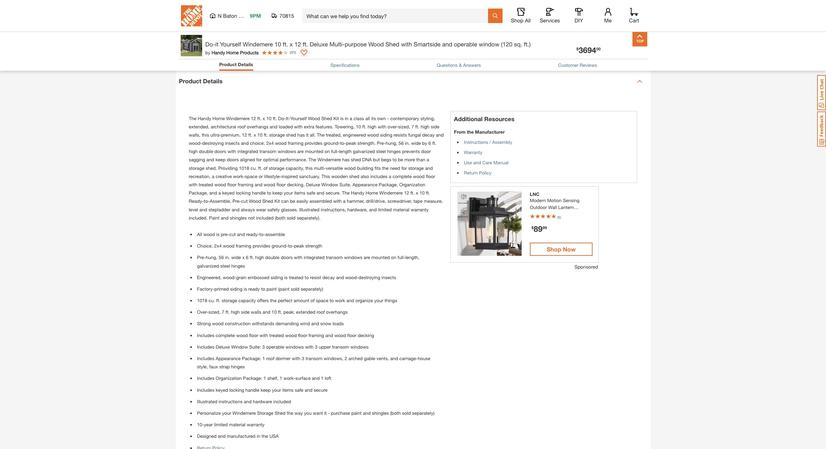Task type: locate. For each thing, give the bounding box(es) containing it.
2 vertical spatial pre-
[[197, 255, 206, 261]]

0 horizontal spatial all
[[197, 232, 202, 238]]

2 horizontal spatial wood
[[368, 41, 384, 48]]

includes for includes appearance package: 1 roof dormer with 3 transom windows, 2 arched gable vents, and carriage-house style, faux strap hinges
[[197, 356, 214, 362]]

galvanized down strength.
[[353, 149, 375, 154]]

0 horizontal spatial by
[[205, 50, 210, 55]]

floor down creative
[[227, 182, 237, 188]]

1 horizontal spatial shingles
[[372, 411, 389, 417]]

wood- down the walls,
[[189, 141, 202, 146]]

is up towering,
[[340, 116, 344, 121]]

1 vertical spatial hinges
[[231, 263, 245, 269]]

your left things
[[374, 298, 383, 304]]

1 vertical spatial on
[[391, 255, 396, 261]]

1 vertical spatial cut
[[229, 232, 236, 238]]

3 includes from the top
[[197, 356, 214, 362]]

wind
[[300, 321, 310, 327]]

paint right purchase
[[352, 411, 362, 417]]

to left the work
[[330, 298, 334, 304]]

items inside the handy home windemere 12 ft. x 10 ft. do-it-yourself wood shed kit is in a class all its own - contemporary styling, extended, architectural roof overhangs and loaded with extra features. towering, 10 ft. high with over-sized, 7 ft. high side walls, this ultra-premium, 12 ft. x 10 ft. storage shed has it all. the treated, engineered wood siding resists fungal decay and wood-destroying insects and choice, 2x4 wood framing provides ground-to-peak strength. pre-hung, 56 in. wide by 6 ft. high double doors with integrated transom windows are mounted on full-length galvanized steel hinges prevents door sagging and keep doors aligned for optimal performance. the windemere has shed dna but begs to be more than a storage shed. providing 1018 cu. ft. of storage capacity, this multi-versatile wood building fits the need for storage and recreation, a creative work-space or lifestyle-inspired sanctuary. this wooden shed also includes a complete wood floor with treated wood floor framing and wood floor decking, deluxe window suite, appearance package, organization package, and a keyed locking handle to keep your items safe and secure. the handy home windemere 12 ft. x 10 ft. ready-to-assemble, pre-cut wood shed kit can be easily assembled with a hammer, drill/drive, screwdriver, tape measure, level and stepladder and always wear safety glasses. illustrated instructions, hardware, and limited material warranty included. paint and shingles not included (both sold separately).
[[294, 190, 305, 196]]

wood down pre-
[[223, 244, 235, 249]]

1 vertical spatial it
[[306, 132, 309, 138]]

return policy link
[[464, 170, 492, 176]]

1 horizontal spatial mounted
[[372, 255, 390, 261]]

0 vertical spatial siding
[[380, 132, 392, 138]]

1 vertical spatial pre-
[[233, 199, 241, 204]]

shop left now
[[547, 246, 561, 253]]

1 vertical spatial sized,
[[208, 310, 221, 315]]

9pm
[[250, 13, 261, 19]]

7 right over-
[[222, 310, 224, 315]]

wood up choice,
[[203, 232, 215, 238]]

integrated down strength
[[304, 255, 325, 261]]

material up designed and manufactured in the usa at the bottom left
[[229, 423, 246, 428]]

resources
[[484, 115, 515, 123]]

patio
[[566, 225, 577, 231]]

illustrated
[[299, 207, 320, 213], [197, 399, 217, 405]]

overhangs up choice,
[[247, 124, 269, 130]]

included right hardware
[[273, 399, 291, 405]]

1 horizontal spatial overhangs
[[326, 310, 348, 315]]

stepladder
[[209, 207, 231, 213]]

2 vertical spatial doors
[[281, 255, 293, 261]]

material inside the handy home windemere 12 ft. x 10 ft. do-it-yourself wood shed kit is in a class all its own - contemporary styling, extended, architectural roof overhangs and loaded with extra features. towering, 10 ft. high with over-sized, 7 ft. high side walls, this ultra-premium, 12 ft. x 10 ft. storage shed has it all. the treated, engineered wood siding resists fungal decay and wood-destroying insects and choice, 2x4 wood framing provides ground-to-peak strength. pre-hung, 56 in. wide by 6 ft. high double doors with integrated transom windows are mounted on full-length galvanized steel hinges prevents door sagging and keep doors aligned for optimal performance. the windemere has shed dna but begs to be more than a storage shed. providing 1018 cu. ft. of storage capacity, this multi-versatile wood building fits the need for storage and recreation, a creative work-space or lifestyle-inspired sanctuary. this wooden shed also includes a complete wood floor with treated wood floor framing and wood floor decking, deluxe window suite, appearance package, organization package, and a keyed locking handle to keep your items safe and secure. the handy home windemere 12 ft. x 10 ft. ready-to-assemble, pre-cut wood shed kit can be easily assembled with a hammer, drill/drive, screwdriver, tape measure, level and stepladder and always wear safety glasses. illustrated instructions, hardware, and limited material warranty included. paint and shingles not included (both sold separately).
[[393, 207, 410, 213]]

pre-
[[377, 141, 386, 146], [233, 199, 241, 204], [197, 255, 206, 261]]

included down wear
[[256, 215, 274, 221]]

complete inside the handy home windemere 12 ft. x 10 ft. do-it-yourself wood shed kit is in a class all its own - contemporary styling, extended, architectural roof overhangs and loaded with extra features. towering, 10 ft. high with over-sized, 7 ft. high side walls, this ultra-premium, 12 ft. x 10 ft. storage shed has it all. the treated, engineered wood siding resists fungal decay and wood-destroying insects and choice, 2x4 wood framing provides ground-to-peak strength. pre-hung, 56 in. wide by 6 ft. high double doors with integrated transom windows are mounted on full-length galvanized steel hinges prevents door sagging and keep doors aligned for optimal performance. the windemere has shed dna but begs to be more than a storage shed. providing 1018 cu. ft. of storage capacity, this multi-versatile wood building fits the need for storage and recreation, a creative work-space or lifestyle-inspired sanctuary. this wooden shed also includes a complete wood floor with treated wood floor framing and wood floor decking, deluxe window suite, appearance package, organization package, and a keyed locking handle to keep your items safe and secure. the handy home windemere 12 ft. x 10 ft. ready-to-assemble, pre-cut wood shed kit can be easily assembled with a hammer, drill/drive, screwdriver, tape measure, level and stepladder and always wear safety glasses. illustrated instructions, hardware, and limited material warranty included. paint and shingles not included (both sold separately).
[[393, 174, 412, 179]]

engineered, wood-grain embossed siding is treated to resist decay and wood-destroying insects
[[197, 275, 396, 281]]

not
[[248, 215, 255, 221]]

99
[[543, 225, 547, 230]]

0 vertical spatial galvanized
[[353, 149, 375, 154]]

(both inside the handy home windemere 12 ft. x 10 ft. do-it-yourself wood shed kit is in a class all its own - contemporary styling, extended, architectural roof overhangs and loaded with extra features. towering, 10 ft. high with over-sized, 7 ft. high side walls, this ultra-premium, 12 ft. x 10 ft. storage shed has it all. the treated, engineered wood siding resists fungal decay and wood-destroying insects and choice, 2x4 wood framing provides ground-to-peak strength. pre-hung, 56 in. wide by 6 ft. high double doors with integrated transom windows are mounted on full-length galvanized steel hinges prevents door sagging and keep doors aligned for optimal performance. the windemere has shed dna but begs to be more than a storage shed. providing 1018 cu. ft. of storage capacity, this multi-versatile wood building fits the need for storage and recreation, a creative work-space or lifestyle-inspired sanctuary. this wooden shed also includes a complete wood floor with treated wood floor framing and wood floor decking, deluxe window suite, appearance package, organization package, and a keyed locking handle to keep your items safe and secure. the handy home windemere 12 ft. x 10 ft. ready-to-assemble, pre-cut wood shed kit can be easily assembled with a hammer, drill/drive, screwdriver, tape measure, level and stepladder and always wear safety glasses. illustrated instructions, hardware, and limited material warranty included. paint and shingles not included (both sold separately).
[[275, 215, 286, 221]]

limited inside the handy home windemere 12 ft. x 10 ft. do-it-yourself wood shed kit is in a class all its own - contemporary styling, extended, architectural roof overhangs and loaded with extra features. towering, 10 ft. high with over-sized, 7 ft. high side walls, this ultra-premium, 12 ft. x 10 ft. storage shed has it all. the treated, engineered wood siding resists fungal decay and wood-destroying insects and choice, 2x4 wood framing provides ground-to-peak strength. pre-hung, 56 in. wide by 6 ft. high double doors with integrated transom windows are mounted on full-length galvanized steel hinges prevents door sagging and keep doors aligned for optimal performance. the windemere has shed dna but begs to be more than a storage shed. providing 1018 cu. ft. of storage capacity, this multi-versatile wood building fits the need for storage and recreation, a creative work-space or lifestyle-inspired sanctuary. this wooden shed also includes a complete wood floor with treated wood floor framing and wood floor decking, deluxe window suite, appearance package, organization package, and a keyed locking handle to keep your items safe and secure. the handy home windemere 12 ft. x 10 ft. ready-to-assemble, pre-cut wood shed kit can be easily assembled with a hammer, drill/drive, screwdriver, tape measure, level and stepladder and always wear safety glasses. illustrated instructions, hardware, and limited material warranty included. paint and shingles not included (both sold separately).
[[378, 207, 392, 213]]

integrated inside pre-hung, 56 in. wide x 6 ft. high double doors with integrated transom windows are mounted on full-length, galvanized steel hinges
[[304, 255, 325, 261]]

1018 down aligned
[[239, 165, 249, 171]]

wood
[[368, 41, 384, 48], [308, 116, 320, 121], [249, 199, 261, 204]]

designed
[[197, 434, 217, 440]]

0 vertical spatial 7
[[412, 124, 414, 130]]

handy up hammer,
[[351, 190, 365, 196]]

wood-
[[189, 141, 202, 146], [223, 275, 236, 281], [345, 275, 359, 281]]

includes complete wood floor with treated wood floor framing and wood floor decking
[[197, 333, 374, 339]]

perfect
[[278, 298, 292, 304]]

steel up the but
[[376, 149, 386, 154]]

shop up sq.
[[511, 17, 524, 23]]

shelf,
[[267, 376, 279, 382]]

window inside the handy home windemere 12 ft. x 10 ft. do-it-yourself wood shed kit is in a class all its own - contemporary styling, extended, architectural roof overhangs and loaded with extra features. towering, 10 ft. high with over-sized, 7 ft. high side walls, this ultra-premium, 12 ft. x 10 ft. storage shed has it all. the treated, engineered wood siding resists fungal decay and wood-destroying insects and choice, 2x4 wood framing provides ground-to-peak strength. pre-hung, 56 in. wide by 6 ft. high double doors with integrated transom windows are mounted on full-length galvanized steel hinges prevents door sagging and keep doors aligned for optimal performance. the windemere has shed dna but begs to be more than a storage shed. providing 1018 cu. ft. of storage capacity, this multi-versatile wood building fits the need for storage and recreation, a creative work-space or lifestyle-inspired sanctuary. this wooden shed also includes a complete wood floor with treated wood floor framing and wood floor decking, deluxe window suite, appearance package, organization package, and a keyed locking handle to keep your items safe and secure. the handy home windemere 12 ft. x 10 ft. ready-to-assemble, pre-cut wood shed kit can be easily assembled with a hammer, drill/drive, screwdriver, tape measure, level and stepladder and always wear safety glasses. illustrated instructions, hardware, and limited material warranty included. paint and shingles not included (both sold separately).
[[322, 182, 338, 188]]

doors inside pre-hung, 56 in. wide x 6 ft. high double doors with integrated transom windows are mounted on full-length, galvanized steel hinges
[[281, 255, 293, 261]]

want
[[313, 411, 323, 417]]

6 inside the handy home windemere 12 ft. x 10 ft. do-it-yourself wood shed kit is in a class all its own - contemporary styling, extended, architectural roof overhangs and loaded with extra features. towering, 10 ft. high with over-sized, 7 ft. high side walls, this ultra-premium, 12 ft. x 10 ft. storage shed has it all. the treated, engineered wood siding resists fungal decay and wood-destroying insects and choice, 2x4 wood framing provides ground-to-peak strength. pre-hung, 56 in. wide by 6 ft. high double doors with integrated transom windows are mounted on full-length galvanized steel hinges prevents door sagging and keep doors aligned for optimal performance. the windemere has shed dna but begs to be more than a storage shed. providing 1018 cu. ft. of storage capacity, this multi-versatile wood building fits the need for storage and recreation, a creative work-space or lifestyle-inspired sanctuary. this wooden shed also includes a complete wood floor with treated wood floor framing and wood floor decking, deluxe window suite, appearance package, organization package, and a keyed locking handle to keep your items safe and secure. the handy home windemere 12 ft. x 10 ft. ready-to-assemble, pre-cut wood shed kit can be easily assembled with a hammer, drill/drive, screwdriver, tape measure, level and stepladder and always wear safety glasses. illustrated instructions, hardware, and limited material warranty included. paint and shingles not included (both sold separately).
[[429, 141, 431, 146]]

work
[[335, 298, 345, 304]]

1 horizontal spatial full-
[[398, 255, 406, 261]]

0 vertical spatial of
[[264, 165, 268, 171]]

is inside the handy home windemere 12 ft. x 10 ft. do-it-yourself wood shed kit is in a class all its own - contemporary styling, extended, architectural roof overhangs and loaded with extra features. towering, 10 ft. high with over-sized, 7 ft. high side walls, this ultra-premium, 12 ft. x 10 ft. storage shed has it all. the treated, engineered wood siding resists fungal decay and wood-destroying insects and choice, 2x4 wood framing provides ground-to-peak strength. pre-hung, 56 in. wide by 6 ft. high double doors with integrated transom windows are mounted on full-length galvanized steel hinges prevents door sagging and keep doors aligned for optimal performance. the windemere has shed dna but begs to be more than a storage shed. providing 1018 cu. ft. of storage capacity, this multi-versatile wood building fits the need for storage and recreation, a creative work-space or lifestyle-inspired sanctuary. this wooden shed also includes a complete wood floor with treated wood floor framing and wood floor decking, deluxe window suite, appearance package, organization package, and a keyed locking handle to keep your items safe and secure. the handy home windemere 12 ft. x 10 ft. ready-to-assemble, pre-cut wood shed kit can be easily assembled with a hammer, drill/drive, screwdriver, tape measure, level and stepladder and always wear safety glasses. illustrated instructions, hardware, and limited material warranty included. paint and shingles not included (both sold separately).
[[340, 116, 344, 121]]

1 vertical spatial (
[[557, 215, 558, 220]]

1 vertical spatial are
[[364, 255, 370, 261]]

1 vertical spatial 56
[[219, 255, 224, 261]]

peak;
[[284, 310, 295, 315]]

live chat image
[[817, 75, 826, 111]]

windows
[[278, 149, 296, 154], [344, 255, 363, 261], [286, 345, 304, 350], [350, 345, 369, 350]]

1 vertical spatial insects
[[382, 275, 396, 281]]

wood for 3694
[[368, 41, 384, 48]]

to inside button
[[320, 19, 324, 25]]

in. inside the handy home windemere 12 ft. x 10 ft. do-it-yourself wood shed kit is in a class all its own - contemporary styling, extended, architectural roof overhangs and loaded with extra features. towering, 10 ft. high with over-sized, 7 ft. high side walls, this ultra-premium, 12 ft. x 10 ft. storage shed has it all. the treated, engineered wood siding resists fungal decay and wood-destroying insects and choice, 2x4 wood framing provides ground-to-peak strength. pre-hung, 56 in. wide by 6 ft. high double doors with integrated transom windows are mounted on full-length galvanized steel hinges prevents door sagging and keep doors aligned for optimal performance. the windemere has shed dna but begs to be more than a storage shed. providing 1018 cu. ft. of storage capacity, this multi-versatile wood building fits the need for storage and recreation, a creative work-space or lifestyle-inspired sanctuary. this wooden shed also includes a complete wood floor with treated wood floor framing and wood floor decking, deluxe window suite, appearance package, organization package, and a keyed locking handle to keep your items safe and secure. the handy home windemere 12 ft. x 10 ft. ready-to-assemble, pre-cut wood shed kit can be easily assembled with a hammer, drill/drive, screwdriver, tape measure, level and stepladder and always wear safety glasses. illustrated instructions, hardware, and limited material warranty included. paint and shingles not included (both sold separately).
[[405, 141, 410, 146]]

this left ultra-
[[202, 132, 209, 138]]

steel up engineered,
[[220, 263, 230, 269]]

for
[[256, 157, 262, 163], [402, 165, 407, 171], [570, 219, 575, 224]]

the inside the handy home windemere 12 ft. x 10 ft. do-it-yourself wood shed kit is in a class all its own - contemporary styling, extended, architectural roof overhangs and loaded with extra features. towering, 10 ft. high with over-sized, 7 ft. high side walls, this ultra-premium, 12 ft. x 10 ft. storage shed has it all. the treated, engineered wood siding resists fungal decay and wood-destroying insects and choice, 2x4 wood framing provides ground-to-peak strength. pre-hung, 56 in. wide by 6 ft. high double doors with integrated transom windows are mounted on full-length galvanized steel hinges prevents door sagging and keep doors aligned for optimal performance. the windemere has shed dna but begs to be more than a storage shed. providing 1018 cu. ft. of storage capacity, this multi-versatile wood building fits the need for storage and recreation, a creative work-space or lifestyle-inspired sanctuary. this wooden shed also includes a complete wood floor with treated wood floor framing and wood floor decking, deluxe window suite, appearance package, organization package, and a keyed locking handle to keep your items safe and secure. the handy home windemere 12 ft. x 10 ft. ready-to-assemble, pre-cut wood shed kit can be easily assembled with a hammer, drill/drive, screwdriver, tape measure, level and stepladder and always wear safety glasses. illustrated instructions, hardware, and limited material warranty included. paint and shingles not included (both sold separately).
[[382, 165, 389, 171]]

framing up the upper
[[309, 333, 324, 339]]

) for ( 8 )
[[560, 215, 561, 220]]

storage down primed
[[222, 298, 237, 304]]

and left from
[[436, 132, 444, 138]]

1 horizontal spatial operable
[[454, 41, 477, 48]]

work-
[[233, 174, 245, 179], [284, 376, 296, 382]]

and down or at the left
[[255, 182, 263, 188]]

4 includes from the top
[[197, 376, 214, 382]]

1 vertical spatial peak
[[294, 244, 304, 249]]

windows inside pre-hung, 56 in. wide x 6 ft. high double doors with integrated transom windows are mounted on full-length, galvanized steel hinges
[[344, 255, 363, 261]]

lnc modern motion sensing outdoor wall lantern textured black wall light with clear glass shade for outdoor garage, patio
[[530, 192, 592, 231]]

89
[[534, 224, 543, 234]]

and left choice,
[[241, 141, 249, 146]]

and down snow
[[325, 333, 333, 339]]

0 vertical spatial overhangs
[[247, 124, 269, 130]]

the home depot logo image
[[181, 5, 202, 26]]

0 vertical spatial details
[[238, 62, 253, 67]]

ground- down assemble at left bottom
[[272, 244, 288, 249]]

with inside lnc modern motion sensing outdoor wall lantern textured black wall light with clear glass shade for outdoor garage, patio
[[583, 212, 592, 217]]

1 horizontal spatial package,
[[379, 182, 398, 188]]

0 horizontal spatial steel
[[220, 263, 230, 269]]

doors up engineered, wood-grain embossed siding is treated to resist decay and wood-destroying insects
[[281, 255, 293, 261]]

1 vertical spatial of
[[311, 298, 315, 304]]

56 inside pre-hung, 56 in. wide x 6 ft. high double doors with integrated transom windows are mounted on full-length, galvanized steel hinges
[[219, 255, 224, 261]]

with inside pre-hung, 56 in. wide x 6 ft. high double doors with integrated transom windows are mounted on full-length, galvanized steel hinges
[[294, 255, 303, 261]]

0 horizontal spatial complete
[[216, 333, 235, 339]]

wood for sponsored
[[308, 116, 320, 121]]

deluxe up strap at the left bottom of the page
[[216, 345, 230, 350]]

in. down pre-
[[225, 255, 230, 261]]

all inside shop all button
[[525, 17, 531, 23]]

high down styling,
[[421, 124, 430, 130]]

wide inside the handy home windemere 12 ft. x 10 ft. do-it-yourself wood shed kit is in a class all its own - contemporary styling, extended, architectural roof overhangs and loaded with extra features. towering, 10 ft. high with over-sized, 7 ft. high side walls, this ultra-premium, 12 ft. x 10 ft. storage shed has it all. the treated, engineered wood siding resists fungal decay and wood-destroying insects and choice, 2x4 wood framing provides ground-to-peak strength. pre-hung, 56 in. wide by 6 ft. high double doors with integrated transom windows are mounted on full-length galvanized steel hinges prevents door sagging and keep doors aligned for optimal performance. the windemere has shed dna but begs to be more than a storage shed. providing 1018 cu. ft. of storage capacity, this multi-versatile wood building fits the need for storage and recreation, a creative work-space or lifestyle-inspired sanctuary. this wooden shed also includes a complete wood floor with treated wood floor framing and wood floor decking, deluxe window suite, appearance package, organization package, and a keyed locking handle to keep your items safe and secure. the handy home windemere 12 ft. x 10 ft. ready-to-assemble, pre-cut wood shed kit can be easily assembled with a hammer, drill/drive, screwdriver, tape measure, level and stepladder and always wear safety glasses. illustrated instructions, hardware, and limited material warranty included. paint and shingles not included (both sold separately).
[[411, 141, 421, 146]]

warranty down tape
[[411, 207, 429, 213]]

all
[[366, 116, 370, 121]]

destroying
[[202, 141, 224, 146], [359, 275, 380, 281]]

of right amount on the left bottom
[[311, 298, 315, 304]]

1 vertical spatial decay
[[323, 275, 335, 281]]

1 horizontal spatial illustrated
[[299, 207, 320, 213]]

2 outdoor from the top
[[530, 225, 547, 231]]

with inside includes appearance package: 1 roof dormer with 3 transom windows, 2 arched gable vents, and carriage-house style, faux strap hinges
[[292, 356, 301, 362]]

own
[[377, 116, 386, 121]]

2 includes from the top
[[197, 345, 214, 350]]

framing down the all wood is pre-cut and ready-to-assemble
[[236, 244, 251, 249]]

over-
[[388, 124, 398, 130]]

has down extra
[[298, 132, 305, 138]]

0 vertical spatial $
[[577, 46, 579, 51]]

1 horizontal spatial complete
[[393, 174, 412, 179]]

high down choice, 2x4 wood framing provides ground-to-peak strength
[[255, 255, 264, 261]]

2 vertical spatial handy
[[351, 190, 365, 196]]

)
[[295, 50, 296, 54], [560, 215, 561, 220]]

0 vertical spatial cut
[[241, 199, 248, 204]]

10-
[[197, 423, 204, 428]]

modern
[[530, 198, 546, 203]]

0 horizontal spatial this
[[202, 132, 209, 138]]

in up towering,
[[345, 116, 349, 121]]

it inside the handy home windemere 12 ft. x 10 ft. do-it-yourself wood shed kit is in a class all its own - contemporary styling, extended, architectural roof overhangs and loaded with extra features. towering, 10 ft. high with over-sized, 7 ft. high side walls, this ultra-premium, 12 ft. x 10 ft. storage shed has it all. the treated, engineered wood siding resists fungal decay and wood-destroying insects and choice, 2x4 wood framing provides ground-to-peak strength. pre-hung, 56 in. wide by 6 ft. high double doors with integrated transom windows are mounted on full-length galvanized steel hinges prevents door sagging and keep doors aligned for optimal performance. the windemere has shed dna but begs to be more than a storage shed. providing 1018 cu. ft. of storage capacity, this multi-versatile wood building fits the need for storage and recreation, a creative work-space or lifestyle-inspired sanctuary. this wooden shed also includes a complete wood floor with treated wood floor framing and wood floor decking, deluxe window suite, appearance package, organization package, and a keyed locking handle to keep your items safe and secure. the handy home windemere 12 ft. x 10 ft. ready-to-assemble, pre-cut wood shed kit can be easily assembled with a hammer, drill/drive, screwdriver, tape measure, level and stepladder and always wear safety glasses. illustrated instructions, hardware, and limited material warranty included. paint and shingles not included (both sold separately).
[[306, 132, 309, 138]]

begs
[[381, 157, 391, 163]]

$ for 89
[[532, 225, 534, 230]]

doors
[[214, 149, 226, 154], [227, 157, 239, 163], [281, 255, 293, 261]]

1 horizontal spatial 56
[[399, 141, 404, 146]]

1 vertical spatial items
[[282, 388, 294, 393]]

2 horizontal spatial it
[[324, 411, 327, 417]]

is up (paint
[[284, 275, 288, 281]]

includes for includes deluxe window suite: 3 operable windows with 3 upper transom windows
[[197, 345, 214, 350]]

sized, inside the handy home windemere 12 ft. x 10 ft. do-it-yourself wood shed kit is in a class all its own - contemporary styling, extended, architectural roof overhangs and loaded with extra features. towering, 10 ft. high with over-sized, 7 ft. high side walls, this ultra-premium, 12 ft. x 10 ft. storage shed has it all. the treated, engineered wood siding resists fungal decay and wood-destroying insects and choice, 2x4 wood framing provides ground-to-peak strength. pre-hung, 56 in. wide by 6 ft. high double doors with integrated transom windows are mounted on full-length galvanized steel hinges prevents door sagging and keep doors aligned for optimal performance. the windemere has shed dna but begs to be more than a storage shed. providing 1018 cu. ft. of storage capacity, this multi-versatile wood building fits the need for storage and recreation, a creative work-space or lifestyle-inspired sanctuary. this wooden shed also includes a complete wood floor with treated wood floor framing and wood floor decking, deluxe window suite, appearance package, organization package, and a keyed locking handle to keep your items safe and secure. the handy home windemere 12 ft. x 10 ft. ready-to-assemble, pre-cut wood shed kit can be easily assembled with a hammer, drill/drive, screwdriver, tape measure, level and stepladder and always wear safety glasses. illustrated instructions, hardware, and limited material warranty included. paint and shingles not included (both sold separately).
[[398, 124, 410, 130]]

includes organization package: 1 shelf, 1 work-surface and 1 loft
[[197, 376, 331, 382]]

hover
[[292, 19, 304, 25]]

1 includes from the top
[[197, 333, 214, 339]]

space left the work
[[316, 298, 329, 304]]

modern motion sensing outdoor wall lantern textured black wall light with clear glass shade for outdoor garage, patio image
[[458, 192, 522, 256]]

engineered
[[343, 132, 366, 138]]

1 horizontal spatial wood
[[308, 116, 320, 121]]

decay
[[422, 132, 435, 138], [323, 275, 335, 281]]

wall down lantern
[[562, 212, 571, 217]]

with down the withstands at left bottom
[[260, 333, 268, 339]]

instructions,
[[321, 207, 346, 213]]

windemere up screwdriver,
[[379, 190, 403, 196]]

wide inside pre-hung, 56 in. wide x 6 ft. high double doors with integrated transom windows are mounted on full-length, galvanized steel hinges
[[231, 255, 241, 261]]

appearance inside the handy home windemere 12 ft. x 10 ft. do-it-yourself wood shed kit is in a class all its own - contemporary styling, extended, architectural roof overhangs and loaded with extra features. towering, 10 ft. high with over-sized, 7 ft. high side walls, this ultra-premium, 12 ft. x 10 ft. storage shed has it all. the treated, engineered wood siding resists fungal decay and wood-destroying insects and choice, 2x4 wood framing provides ground-to-peak strength. pre-hung, 56 in. wide by 6 ft. high double doors with integrated transom windows are mounted on full-length galvanized steel hinges prevents door sagging and keep doors aligned for optimal performance. the windemere has shed dna but begs to be more than a storage shed. providing 1018 cu. ft. of storage capacity, this multi-versatile wood building fits the need for storage and recreation, a creative work-space or lifestyle-inspired sanctuary. this wooden shed also includes a complete wood floor with treated wood floor framing and wood floor decking, deluxe window suite, appearance package, organization package, and a keyed locking handle to keep your items safe and secure. the handy home windemere 12 ft. x 10 ft. ready-to-assemble, pre-cut wood shed kit can be easily assembled with a hammer, drill/drive, screwdriver, tape measure, level and stepladder and always wear safety glasses. illustrated instructions, hardware, and limited material warranty included. paint and shingles not included (both sold separately).
[[353, 182, 378, 188]]

of inside the handy home windemere 12 ft. x 10 ft. do-it-yourself wood shed kit is in a class all its own - contemporary styling, extended, architectural roof overhangs and loaded with extra features. towering, 10 ft. high with over-sized, 7 ft. high side walls, this ultra-premium, 12 ft. x 10 ft. storage shed has it all. the treated, engineered wood siding resists fungal decay and wood-destroying insects and choice, 2x4 wood framing provides ground-to-peak strength. pre-hung, 56 in. wide by 6 ft. high double doors with integrated transom windows are mounted on full-length galvanized steel hinges prevents door sagging and keep doors aligned for optimal performance. the windemere has shed dna but begs to be more than a storage shed. providing 1018 cu. ft. of storage capacity, this multi-versatile wood building fits the need for storage and recreation, a creative work-space or lifestyle-inspired sanctuary. this wooden shed also includes a complete wood floor with treated wood floor framing and wood floor decking, deluxe window suite, appearance package, organization package, and a keyed locking handle to keep your items safe and secure. the handy home windemere 12 ft. x 10 ft. ready-to-assemble, pre-cut wood shed kit can be easily assembled with a hammer, drill/drive, screwdriver, tape measure, level and stepladder and always wear safety glasses. illustrated instructions, hardware, and limited material warranty included. paint and shingles not included (both sold separately).
[[264, 165, 268, 171]]

safe
[[307, 190, 315, 196], [295, 388, 304, 393]]

0 horizontal spatial product
[[179, 78, 201, 85]]

outdoor up the textured
[[530, 205, 547, 210]]

overhangs
[[247, 124, 269, 130], [326, 310, 348, 315]]

$
[[577, 46, 579, 51], [532, 225, 534, 230]]

2
[[345, 356, 347, 362]]

limited down drill/drive,
[[378, 207, 392, 213]]

x down choice, 2x4 wood framing provides ground-to-peak strength
[[242, 255, 245, 261]]

What can we help you find today? search field
[[307, 9, 488, 23]]

in inside the handy home windemere 12 ft. x 10 ft. do-it-yourself wood shed kit is in a class all its own - contemporary styling, extended, architectural roof overhangs and loaded with extra features. towering, 10 ft. high with over-sized, 7 ft. high side walls, this ultra-premium, 12 ft. x 10 ft. storage shed has it all. the treated, engineered wood siding resists fungal decay and wood-destroying insects and choice, 2x4 wood framing provides ground-to-peak strength. pre-hung, 56 in. wide by 6 ft. high double doors with integrated transom windows are mounted on full-length galvanized steel hinges prevents door sagging and keep doors aligned for optimal performance. the windemere has shed dna but begs to be more than a storage shed. providing 1018 cu. ft. of storage capacity, this multi-versatile wood building fits the need for storage and recreation, a creative work-space or lifestyle-inspired sanctuary. this wooden shed also includes a complete wood floor with treated wood floor framing and wood floor decking, deluxe window suite, appearance package, organization package, and a keyed locking handle to keep your items safe and secure. the handy home windemere 12 ft. x 10 ft. ready-to-assemble, pre-cut wood shed kit can be easily assembled with a hammer, drill/drive, screwdriver, tape measure, level and stepladder and always wear safety glasses. illustrated instructions, hardware, and limited material warranty included. paint and shingles not included (both sold separately).
[[345, 116, 349, 121]]

1 horizontal spatial provides
[[305, 141, 323, 146]]

cu. down aligned
[[251, 165, 257, 171]]

home up drill/drive,
[[366, 190, 378, 196]]

secure
[[314, 388, 328, 393]]

1 horizontal spatial galvanized
[[353, 149, 375, 154]]

for right aligned
[[256, 157, 262, 163]]

on inside pre-hung, 56 in. wide x 6 ft. high double doors with integrated transom windows are mounted on full-length, galvanized steel hinges
[[391, 255, 396, 261]]

appearance down also
[[353, 182, 378, 188]]

1 horizontal spatial be
[[398, 157, 403, 163]]

vents,
[[377, 356, 389, 362]]

hung, down resists
[[386, 141, 397, 146]]

1 horizontal spatial appearance
[[353, 182, 378, 188]]

$ inside $ 3694 00
[[577, 46, 579, 51]]

0 horizontal spatial home
[[213, 116, 225, 121]]

optimal
[[263, 157, 279, 163]]

1 vertical spatial by
[[422, 141, 427, 146]]

warranty
[[464, 150, 483, 155]]

1 vertical spatial package,
[[189, 190, 208, 196]]

0 horizontal spatial on
[[325, 149, 330, 154]]

0 horizontal spatial items
[[282, 388, 294, 393]]

6
[[429, 141, 431, 146], [246, 255, 249, 261]]

decking
[[358, 333, 374, 339]]

work- inside the handy home windemere 12 ft. x 10 ft. do-it-yourself wood shed kit is in a class all its own - contemporary styling, extended, architectural roof overhangs and loaded with extra features. towering, 10 ft. high with over-sized, 7 ft. high side walls, this ultra-premium, 12 ft. x 10 ft. storage shed has it all. the treated, engineered wood siding resists fungal decay and wood-destroying insects and choice, 2x4 wood framing provides ground-to-peak strength. pre-hung, 56 in. wide by 6 ft. high double doors with integrated transom windows are mounted on full-length galvanized steel hinges prevents door sagging and keep doors aligned for optimal performance. the windemere has shed dna but begs to be more than a storage shed. providing 1018 cu. ft. of storage capacity, this multi-versatile wood building fits the need for storage and recreation, a creative work-space or lifestyle-inspired sanctuary. this wooden shed also includes a complete wood floor with treated wood floor framing and wood floor decking, deluxe window suite, appearance package, organization package, and a keyed locking handle to keep your items safe and secure. the handy home windemere 12 ft. x 10 ft. ready-to-assemble, pre-cut wood shed kit can be easily assembled with a hammer, drill/drive, screwdriver, tape measure, level and stepladder and always wear safety glasses. illustrated instructions, hardware, and limited material warranty included. paint and shingles not included (both sold separately).
[[233, 174, 245, 179]]

with down own
[[378, 124, 386, 130]]

decay right fungal
[[422, 132, 435, 138]]

$ inside '$ 89 99 shop now'
[[532, 225, 534, 230]]

1 horizontal spatial limited
[[378, 207, 392, 213]]

56 down resists
[[399, 141, 404, 146]]

6 up door in the top right of the page
[[429, 141, 431, 146]]

(both
[[275, 215, 286, 221], [390, 411, 401, 417]]

mounted
[[305, 149, 324, 154], [372, 255, 390, 261]]

in. up prevents
[[405, 141, 410, 146]]

3
[[262, 345, 265, 350], [315, 345, 318, 350], [302, 356, 304, 362]]

embossed
[[248, 275, 269, 281]]

windows inside the handy home windemere 12 ft. x 10 ft. do-it-yourself wood shed kit is in a class all its own - contemporary styling, extended, architectural roof overhangs and loaded with extra features. towering, 10 ft. high with over-sized, 7 ft. high side walls, this ultra-premium, 12 ft. x 10 ft. storage shed has it all. the treated, engineered wood siding resists fungal decay and wood-destroying insects and choice, 2x4 wood framing provides ground-to-peak strength. pre-hung, 56 in. wide by 6 ft. high double doors with integrated transom windows are mounted on full-length galvanized steel hinges prevents door sagging and keep doors aligned for optimal performance. the windemere has shed dna but begs to be more than a storage shed. providing 1018 cu. ft. of storage capacity, this multi-versatile wood building fits the need for storage and recreation, a creative work-space or lifestyle-inspired sanctuary. this wooden shed also includes a complete wood floor with treated wood floor framing and wood floor decking, deluxe window suite, appearance package, organization package, and a keyed locking handle to keep your items safe and secure. the handy home windemere 12 ft. x 10 ft. ready-to-assemble, pre-cut wood shed kit can be easily assembled with a hammer, drill/drive, screwdriver, tape measure, level and stepladder and always wear safety glasses. illustrated instructions, hardware, and limited material warranty included. paint and shingles not included (both sold separately).
[[278, 149, 296, 154]]

ground- down treated,
[[324, 141, 340, 146]]

integrated inside the handy home windemere 12 ft. x 10 ft. do-it-yourself wood shed kit is in a class all its own - contemporary styling, extended, architectural roof overhangs and loaded with extra features. towering, 10 ft. high with over-sized, 7 ft. high side walls, this ultra-premium, 12 ft. x 10 ft. storage shed has it all. the treated, engineered wood siding resists fungal decay and wood-destroying insects and choice, 2x4 wood framing provides ground-to-peak strength. pre-hung, 56 in. wide by 6 ft. high double doors with integrated transom windows are mounted on full-length galvanized steel hinges prevents door sagging and keep doors aligned for optimal performance. the windemere has shed dna but begs to be more than a storage shed. providing 1018 cu. ft. of storage capacity, this multi-versatile wood building fits the need for storage and recreation, a creative work-space or lifestyle-inspired sanctuary. this wooden shed also includes a complete wood floor with treated wood floor framing and wood floor decking, deluxe window suite, appearance package, organization package, and a keyed locking handle to keep your items safe and secure. the handy home windemere 12 ft. x 10 ft. ready-to-assemble, pre-cut wood shed kit can be easily assembled with a hammer, drill/drive, screwdriver, tape measure, level and stepladder and always wear safety glasses. illustrated instructions, hardware, and limited material warranty included. paint and shingles not included (both sold separately).
[[237, 149, 258, 154]]

1 vertical spatial deluxe
[[306, 182, 320, 188]]

peak
[[346, 141, 356, 146], [294, 244, 304, 249]]

a down shed.
[[212, 174, 214, 179]]

mounted inside the handy home windemere 12 ft. x 10 ft. do-it-yourself wood shed kit is in a class all its own - contemporary styling, extended, architectural roof overhangs and loaded with extra features. towering, 10 ft. high with over-sized, 7 ft. high side walls, this ultra-premium, 12 ft. x 10 ft. storage shed has it all. the treated, engineered wood siding resists fungal decay and wood-destroying insects and choice, 2x4 wood framing provides ground-to-peak strength. pre-hung, 56 in. wide by 6 ft. high double doors with integrated transom windows are mounted on full-length galvanized steel hinges prevents door sagging and keep doors aligned for optimal performance. the windemere has shed dna but begs to be more than a storage shed. providing 1018 cu. ft. of storage capacity, this multi-versatile wood building fits the need for storage and recreation, a creative work-space or lifestyle-inspired sanctuary. this wooden shed also includes a complete wood floor with treated wood floor framing and wood floor decking, deluxe window suite, appearance package, organization package, and a keyed locking handle to keep your items safe and secure. the handy home windemere 12 ft. x 10 ft. ready-to-assemble, pre-cut wood shed kit can be easily assembled with a hammer, drill/drive, screwdriver, tape measure, level and stepladder and always wear safety glasses. illustrated instructions, hardware, and limited material warranty included. paint and shingles not included (both sold separately).
[[305, 149, 324, 154]]

1 horizontal spatial keep
[[261, 388, 271, 393]]

n baton rouge
[[218, 13, 254, 19]]

1 horizontal spatial are
[[364, 255, 370, 261]]

instructions / assembly link
[[464, 139, 512, 145]]

yourself inside the handy home windemere 12 ft. x 10 ft. do-it-yourself wood shed kit is in a class all its own - contemporary styling, extended, architectural roof overhangs and loaded with extra features. towering, 10 ft. high with over-sized, 7 ft. high side walls, this ultra-premium, 12 ft. x 10 ft. storage shed has it all. the treated, engineered wood siding resists fungal decay and wood-destroying insects and choice, 2x4 wood framing provides ground-to-peak strength. pre-hung, 56 in. wide by 6 ft. high double doors with integrated transom windows are mounted on full-length galvanized steel hinges prevents door sagging and keep doors aligned for optimal performance. the windemere has shed dna but begs to be more than a storage shed. providing 1018 cu. ft. of storage capacity, this multi-versatile wood building fits the need for storage and recreation, a creative work-space or lifestyle-inspired sanctuary. this wooden shed also includes a complete wood floor with treated wood floor framing and wood floor decking, deluxe window suite, appearance package, organization package, and a keyed locking handle to keep your items safe and secure. the handy home windemere 12 ft. x 10 ft. ready-to-assemble, pre-cut wood shed kit can be easily assembled with a hammer, drill/drive, screwdriver, tape measure, level and stepladder and always wear safety glasses. illustrated instructions, hardware, and limited material warranty included. paint and shingles not included (both sold separately).
[[290, 116, 307, 121]]

kit left can
[[274, 199, 280, 204]]

premium,
[[221, 132, 241, 138]]

decay inside the handy home windemere 12 ft. x 10 ft. do-it-yourself wood shed kit is in a class all its own - contemporary styling, extended, architectural roof overhangs and loaded with extra features. towering, 10 ft. high with over-sized, 7 ft. high side walls, this ultra-premium, 12 ft. x 10 ft. storage shed has it all. the treated, engineered wood siding resists fungal decay and wood-destroying insects and choice, 2x4 wood framing provides ground-to-peak strength. pre-hung, 56 in. wide by 6 ft. high double doors with integrated transom windows are mounted on full-length galvanized steel hinges prevents door sagging and keep doors aligned for optimal performance. the windemere has shed dna but begs to be more than a storage shed. providing 1018 cu. ft. of storage capacity, this multi-versatile wood building fits the need for storage and recreation, a creative work-space or lifestyle-inspired sanctuary. this wooden shed also includes a complete wood floor with treated wood floor framing and wood floor decking, deluxe window suite, appearance package, organization package, and a keyed locking handle to keep your items safe and secure. the handy home windemere 12 ft. x 10 ft. ready-to-assemble, pre-cut wood shed kit can be easily assembled with a hammer, drill/drive, screwdriver, tape measure, level and stepladder and always wear safety glasses. illustrated instructions, hardware, and limited material warranty included. paint and shingles not included (both sold separately).
[[422, 132, 435, 138]]

0 vertical spatial separately)
[[301, 287, 323, 292]]

package: inside includes appearance package: 1 roof dormer with 3 transom windows, 2 arched gable vents, and carriage-house style, faux strap hinges
[[242, 356, 261, 362]]

windemere
[[243, 41, 273, 48], [226, 116, 250, 121], [318, 157, 341, 163], [379, 190, 403, 196], [233, 411, 256, 417]]

keyed inside the handy home windemere 12 ft. x 10 ft. do-it-yourself wood shed kit is in a class all its own - contemporary styling, extended, architectural roof overhangs and loaded with extra features. towering, 10 ft. high with over-sized, 7 ft. high side walls, this ultra-premium, 12 ft. x 10 ft. storage shed has it all. the treated, engineered wood siding resists fungal decay and wood-destroying insects and choice, 2x4 wood framing provides ground-to-peak strength. pre-hung, 56 in. wide by 6 ft. high double doors with integrated transom windows are mounted on full-length galvanized steel hinges prevents door sagging and keep doors aligned for optimal performance. the windemere has shed dna but begs to be more than a storage shed. providing 1018 cu. ft. of storage capacity, this multi-versatile wood building fits the need for storage and recreation, a creative work-space or lifestyle-inspired sanctuary. this wooden shed also includes a complete wood floor with treated wood floor framing and wood floor decking, deluxe window suite, appearance package, organization package, and a keyed locking handle to keep your items safe and secure. the handy home windemere 12 ft. x 10 ft. ready-to-assemble, pre-cut wood shed kit can be easily assembled with a hammer, drill/drive, screwdriver, tape measure, level and stepladder and always wear safety glasses. illustrated instructions, hardware, and limited material warranty included. paint and shingles not included (both sold separately).
[[222, 190, 235, 196]]

2 horizontal spatial for
[[570, 219, 575, 224]]

to-
[[340, 141, 346, 146], [204, 199, 210, 204], [259, 232, 265, 238], [288, 244, 294, 249]]

assembly
[[492, 139, 512, 145]]

0 horizontal spatial destroying
[[202, 141, 224, 146]]

separately).
[[297, 215, 321, 221]]

locking up the always
[[236, 190, 251, 196]]

1 horizontal spatial separately)
[[412, 411, 435, 417]]

appearance inside includes appearance package: 1 roof dormer with 3 transom windows, 2 arched gable vents, and carriage-house style, faux strap hinges
[[216, 356, 241, 362]]

windemere up products
[[243, 41, 273, 48]]

0 vertical spatial 6
[[429, 141, 431, 146]]

decking,
[[287, 182, 305, 188]]

diy
[[575, 17, 583, 23]]

and left loft
[[312, 376, 320, 382]]

0 horizontal spatial yourself
[[220, 41, 241, 48]]

on down treated,
[[325, 149, 330, 154]]

and right vents,
[[390, 356, 398, 362]]

home up 'architectural'
[[213, 116, 225, 121]]

safe inside the handy home windemere 12 ft. x 10 ft. do-it-yourself wood shed kit is in a class all its own - contemporary styling, extended, architectural roof overhangs and loaded with extra features. towering, 10 ft. high with over-sized, 7 ft. high side walls, this ultra-premium, 12 ft. x 10 ft. storage shed has it all. the treated, engineered wood siding resists fungal decay and wood-destroying insects and choice, 2x4 wood framing provides ground-to-peak strength. pre-hung, 56 in. wide by 6 ft. high double doors with integrated transom windows are mounted on full-length galvanized steel hinges prevents door sagging and keep doors aligned for optimal performance. the windemere has shed dna but begs to be more than a storage shed. providing 1018 cu. ft. of storage capacity, this multi-versatile wood building fits the need for storage and recreation, a creative work-space or lifestyle-inspired sanctuary. this wooden shed also includes a complete wood floor with treated wood floor framing and wood floor decking, deluxe window suite, appearance package, organization package, and a keyed locking handle to keep your items safe and secure. the handy home windemere 12 ft. x 10 ft. ready-to-assemble, pre-cut wood shed kit can be easily assembled with a hammer, drill/drive, screwdriver, tape measure, level and stepladder and always wear safety glasses. illustrated instructions, hardware, and limited material warranty included. paint and shingles not included (both sold separately).
[[307, 190, 315, 196]]

0 vertical spatial safe
[[307, 190, 315, 196]]

0 horizontal spatial window
[[231, 345, 248, 350]]

loaded
[[279, 124, 293, 130]]

shed
[[386, 41, 399, 48], [321, 116, 332, 121], [262, 199, 273, 204], [275, 411, 286, 417]]

hinges
[[387, 149, 401, 154], [231, 263, 245, 269], [231, 365, 245, 370]]

the left usa
[[262, 434, 268, 440]]

1 vertical spatial product details
[[179, 78, 223, 85]]

the handy home windemere 12 ft. x 10 ft. do-it-yourself wood shed kit is in a class all its own - contemporary styling, extended, architectural roof overhangs and loaded with extra features. towering, 10 ft. high with over-sized, 7 ft. high side walls, this ultra-premium, 12 ft. x 10 ft. storage shed has it all. the treated, engineered wood siding resists fungal decay and wood-destroying insects and choice, 2x4 wood framing provides ground-to-peak strength. pre-hung, 56 in. wide by 6 ft. high double doors with integrated transom windows are mounted on full-length galvanized steel hinges prevents door sagging and keep doors aligned for optimal performance. the windemere has shed dna but begs to be more than a storage shed. providing 1018 cu. ft. of storage capacity, this multi-versatile wood building fits the need for storage and recreation, a creative work-space or lifestyle-inspired sanctuary. this wooden shed also includes a complete wood floor with treated wood floor framing and wood floor decking, deluxe window suite, appearance package, organization package, and a keyed locking handle to keep your items safe and secure. the handy home windemere 12 ft. x 10 ft. ready-to-assemble, pre-cut wood shed kit can be easily assembled with a hammer, drill/drive, screwdriver, tape measure, level and stepladder and always wear safety glasses. illustrated instructions, hardware, and limited material warranty included. paint and shingles not included (both sold separately).
[[189, 116, 444, 221]]

illustrated up "personalize"
[[197, 399, 217, 405]]

0 horizontal spatial has
[[298, 132, 305, 138]]

5 includes from the top
[[197, 388, 214, 393]]

aligned
[[240, 157, 255, 163]]

provides down all.
[[305, 141, 323, 146]]

12
[[295, 41, 301, 48], [251, 116, 256, 121], [242, 132, 247, 138], [404, 190, 409, 196]]

are inside the handy home windemere 12 ft. x 10 ft. do-it-yourself wood shed kit is in a class all its own - contemporary styling, extended, architectural roof overhangs and loaded with extra features. towering, 10 ft. high with over-sized, 7 ft. high side walls, this ultra-premium, 12 ft. x 10 ft. storage shed has it all. the treated, engineered wood siding resists fungal decay and wood-destroying insects and choice, 2x4 wood framing provides ground-to-peak strength. pre-hung, 56 in. wide by 6 ft. high double doors with integrated transom windows are mounted on full-length galvanized steel hinges prevents door sagging and keep doors aligned for optimal performance. the windemere has shed dna but begs to be more than a storage shed. providing 1018 cu. ft. of storage capacity, this multi-versatile wood building fits the need for storage and recreation, a creative work-space or lifestyle-inspired sanctuary. this wooden shed also includes a complete wood floor with treated wood floor framing and wood floor decking, deluxe window suite, appearance package, organization package, and a keyed locking handle to keep your items safe and secure. the handy home windemere 12 ft. x 10 ft. ready-to-assemble, pre-cut wood shed kit can be easily assembled with a hammer, drill/drive, screwdriver, tape measure, level and stepladder and always wear safety glasses. illustrated instructions, hardware, and limited material warranty included. paint and shingles not included (both sold separately).
[[297, 149, 304, 154]]

0 vertical spatial double
[[199, 149, 213, 154]]

0 vertical spatial locking
[[236, 190, 251, 196]]

$ up customer reviews
[[577, 46, 579, 51]]

pre- up the always
[[233, 199, 241, 204]]

product image image
[[181, 35, 202, 56]]

shop inside button
[[511, 17, 524, 23]]

doors up providing
[[227, 157, 239, 163]]

transom inside includes appearance package: 1 roof dormer with 3 transom windows, 2 arched gable vents, and carriage-house style, faux strap hinges
[[306, 356, 323, 362]]

warranty
[[411, 207, 429, 213], [247, 423, 265, 428]]

warranty inside the handy home windemere 12 ft. x 10 ft. do-it-yourself wood shed kit is in a class all its own - contemporary styling, extended, architectural roof overhangs and loaded with extra features. towering, 10 ft. high with over-sized, 7 ft. high side walls, this ultra-premium, 12 ft. x 10 ft. storage shed has it all. the treated, engineered wood siding resists fungal decay and wood-destroying insects and choice, 2x4 wood framing provides ground-to-peak strength. pre-hung, 56 in. wide by 6 ft. high double doors with integrated transom windows are mounted on full-length galvanized steel hinges prevents door sagging and keep doors aligned for optimal performance. the windemere has shed dna but begs to be more than a storage shed. providing 1018 cu. ft. of storage capacity, this multi-versatile wood building fits the need for storage and recreation, a creative work-space or lifestyle-inspired sanctuary. this wooden shed also includes a complete wood floor with treated wood floor framing and wood floor decking, deluxe window suite, appearance package, organization package, and a keyed locking handle to keep your items safe and secure. the handy home windemere 12 ft. x 10 ft. ready-to-assemble, pre-cut wood shed kit can be easily assembled with a hammer, drill/drive, screwdriver, tape measure, level and stepladder and always wear safety glasses. illustrated instructions, hardware, and limited material warranty included. paint and shingles not included (both sold separately).
[[411, 207, 429, 213]]

0 horizontal spatial 56
[[219, 255, 224, 261]]

use and care manual
[[464, 160, 509, 165]]

provides
[[305, 141, 323, 146], [253, 244, 270, 249]]

0 horizontal spatial pre-
[[197, 255, 206, 261]]

all.
[[310, 132, 316, 138]]

1 vertical spatial wall
[[562, 212, 571, 217]]

items
[[294, 190, 305, 196], [282, 388, 294, 393]]

1 horizontal spatial yourself
[[290, 116, 307, 121]]

questions & answers button
[[437, 62, 481, 69], [437, 62, 481, 69]]

1018 up over-
[[197, 298, 207, 304]]

- inside the handy home windemere 12 ft. x 10 ft. do-it-yourself wood shed kit is in a class all its own - contemporary styling, extended, architectural roof overhangs and loaded with extra features. towering, 10 ft. high with over-sized, 7 ft. high side walls, this ultra-premium, 12 ft. x 10 ft. storage shed has it all. the treated, engineered wood siding resists fungal decay and wood-destroying insects and choice, 2x4 wood framing provides ground-to-peak strength. pre-hung, 56 in. wide by 6 ft. high double doors with integrated transom windows are mounted on full-length galvanized steel hinges prevents door sagging and keep doors aligned for optimal performance. the windemere has shed dna but begs to be more than a storage shed. providing 1018 cu. ft. of storage capacity, this multi-versatile wood building fits the need for storage and recreation, a creative work-space or lifestyle-inspired sanctuary. this wooden shed also includes a complete wood floor with treated wood floor framing and wood floor decking, deluxe window suite, appearance package, organization package, and a keyed locking handle to keep your items safe and secure. the handy home windemere 12 ft. x 10 ft. ready-to-assemble, pre-cut wood shed kit can be easily assembled with a hammer, drill/drive, screwdriver, tape measure, level and stepladder and always wear safety glasses. illustrated instructions, hardware, and limited material warranty included. paint and shingles not included (both sold separately).
[[387, 116, 389, 121]]

transom inside the handy home windemere 12 ft. x 10 ft. do-it-yourself wood shed kit is in a class all its own - contemporary styling, extended, architectural roof overhangs and loaded with extra features. towering, 10 ft. high with over-sized, 7 ft. high side walls, this ultra-premium, 12 ft. x 10 ft. storage shed has it all. the treated, engineered wood siding resists fungal decay and wood-destroying insects and choice, 2x4 wood framing provides ground-to-peak strength. pre-hung, 56 in. wide by 6 ft. high double doors with integrated transom windows are mounted on full-length galvanized steel hinges prevents door sagging and keep doors aligned for optimal performance. the windemere has shed dna but begs to be more than a storage shed. providing 1018 cu. ft. of storage capacity, this multi-versatile wood building fits the need for storage and recreation, a creative work-space or lifestyle-inspired sanctuary. this wooden shed also includes a complete wood floor with treated wood floor framing and wood floor decking, deluxe window suite, appearance package, organization package, and a keyed locking handle to keep your items safe and secure. the handy home windemere 12 ft. x 10 ft. ready-to-assemble, pre-cut wood shed kit can be easily assembled with a hammer, drill/drive, screwdriver, tape measure, level and stepladder and always wear safety glasses. illustrated instructions, hardware, and limited material warranty included. paint and shingles not included (both sold separately).
[[260, 149, 277, 154]]

can
[[281, 199, 289, 204]]

windows,
[[324, 356, 343, 362]]

0 horizontal spatial double
[[199, 149, 213, 154]]

00
[[596, 46, 601, 51]]

included.
[[189, 215, 208, 221]]

hammer,
[[347, 199, 365, 204]]

treated up includes deluxe window suite: 3 operable windows with 3 upper transom windows
[[269, 333, 284, 339]]

diy button
[[569, 8, 590, 24]]

organization
[[399, 182, 425, 188], [216, 376, 242, 382]]

$ down clear
[[532, 225, 534, 230]]

( for 8
[[557, 215, 558, 220]]

2x4
[[266, 141, 274, 146], [214, 244, 222, 249]]

10-year limited material warranty
[[197, 423, 265, 428]]

handle up illustrated instructions and hardware included
[[246, 388, 259, 393]]

0 horizontal spatial wood
[[249, 199, 261, 204]]

mounted left length,
[[372, 255, 390, 261]]

2 horizontal spatial home
[[366, 190, 378, 196]]

smartside
[[414, 41, 441, 48]]

2 horizontal spatial siding
[[380, 132, 392, 138]]

ft. inside pre-hung, 56 in. wide x 6 ft. high double doors with integrated transom windows are mounted on full-length, galvanized steel hinges
[[250, 255, 254, 261]]

locking inside the handy home windemere 12 ft. x 10 ft. do-it-yourself wood shed kit is in a class all its own - contemporary styling, extended, architectural roof overhangs and loaded with extra features. towering, 10 ft. high with over-sized, 7 ft. high side walls, this ultra-premium, 12 ft. x 10 ft. storage shed has it all. the treated, engineered wood siding resists fungal decay and wood-destroying insects and choice, 2x4 wood framing provides ground-to-peak strength. pre-hung, 56 in. wide by 6 ft. high double doors with integrated transom windows are mounted on full-length galvanized steel hinges prevents door sagging and keep doors aligned for optimal performance. the windemere has shed dna but begs to be more than a storage shed. providing 1018 cu. ft. of storage capacity, this multi-versatile wood building fits the need for storage and recreation, a creative work-space or lifestyle-inspired sanctuary. this wooden shed also includes a complete wood floor with treated wood floor framing and wood floor decking, deluxe window suite, appearance package, organization package, and a keyed locking handle to keep your items safe and secure. the handy home windemere 12 ft. x 10 ft. ready-to-assemble, pre-cut wood shed kit can be easily assembled with a hammer, drill/drive, screwdriver, tape measure, level and stepladder and always wear safety glasses. illustrated instructions, hardware, and limited material warranty included. paint and shingles not included (both sold separately).
[[236, 190, 251, 196]]

0 horizontal spatial full-
[[331, 149, 339, 154]]

roof inside includes appearance package: 1 roof dormer with 3 transom windows, 2 arched gable vents, and carriage-house style, faux strap hinges
[[266, 356, 275, 362]]

high
[[368, 124, 377, 130], [421, 124, 430, 130], [189, 149, 198, 154], [255, 255, 264, 261], [231, 310, 240, 315]]

secure.
[[326, 190, 341, 196]]

includes for includes keyed locking handle keep your items safe and secure
[[197, 388, 214, 393]]

material down screwdriver,
[[393, 207, 410, 213]]

wood up extra
[[308, 116, 320, 121]]

$ for 3694
[[577, 46, 579, 51]]

locking up instructions
[[229, 388, 244, 393]]

2 horizontal spatial keep
[[273, 190, 283, 196]]

1 inside includes appearance package: 1 roof dormer with 3 transom windows, 2 arched gable vents, and carriage-house style, faux strap hinges
[[263, 356, 265, 362]]

and right the work
[[347, 298, 354, 304]]

package: for organization
[[243, 376, 262, 382]]

1 vertical spatial shingles
[[372, 411, 389, 417]]

treated down recreation,
[[199, 182, 213, 188]]

hung, inside the handy home windemere 12 ft. x 10 ft. do-it-yourself wood shed kit is in a class all its own - contemporary styling, extended, architectural roof overhangs and loaded with extra features. towering, 10 ft. high with over-sized, 7 ft. high side walls, this ultra-premium, 12 ft. x 10 ft. storage shed has it all. the treated, engineered wood siding resists fungal decay and wood-destroying insects and choice, 2x4 wood framing provides ground-to-peak strength. pre-hung, 56 in. wide by 6 ft. high double doors with integrated transom windows are mounted on full-length galvanized steel hinges prevents door sagging and keep doors aligned for optimal performance. the windemere has shed dna but begs to be more than a storage shed. providing 1018 cu. ft. of storage capacity, this multi-versatile wood building fits the need for storage and recreation, a creative work-space or lifestyle-inspired sanctuary. this wooden shed also includes a complete wood floor with treated wood floor framing and wood floor decking, deluxe window suite, appearance package, organization package, and a keyed locking handle to keep your items safe and secure. the handy home windemere 12 ft. x 10 ft. ready-to-assemble, pre-cut wood shed kit can be easily assembled with a hammer, drill/drive, screwdriver, tape measure, level and stepladder and always wear safety glasses. illustrated instructions, hardware, and limited material warranty included. paint and shingles not included (both sold separately).
[[386, 141, 397, 146]]

floor
[[426, 174, 435, 179], [227, 182, 237, 188], [277, 182, 286, 188], [249, 333, 258, 339], [298, 333, 307, 339], [347, 333, 357, 339]]

10 down 70815 button on the left top of the page
[[275, 41, 281, 48]]

home for products
[[226, 50, 239, 55]]

policy
[[479, 170, 492, 176]]

warranty link
[[464, 150, 483, 155]]

1 horizontal spatial safe
[[307, 190, 315, 196]]

insects inside the handy home windemere 12 ft. x 10 ft. do-it-yourself wood shed kit is in a class all its own - contemporary styling, extended, architectural roof overhangs and loaded with extra features. towering, 10 ft. high with over-sized, 7 ft. high side walls, this ultra-premium, 12 ft. x 10 ft. storage shed has it all. the treated, engineered wood siding resists fungal decay and wood-destroying insects and choice, 2x4 wood framing provides ground-to-peak strength. pre-hung, 56 in. wide by 6 ft. high double doors with integrated transom windows are mounted on full-length galvanized steel hinges prevents door sagging and keep doors aligned for optimal performance. the windemere has shed dna but begs to be more than a storage shed. providing 1018 cu. ft. of storage capacity, this multi-versatile wood building fits the need for storage and recreation, a creative work-space or lifestyle-inspired sanctuary. this wooden shed also includes a complete wood floor with treated wood floor framing and wood floor decking, deluxe window suite, appearance package, organization package, and a keyed locking handle to keep your items safe and secure. the handy home windemere 12 ft. x 10 ft. ready-to-assemble, pre-cut wood shed kit can be easily assembled with a hammer, drill/drive, screwdriver, tape measure, level and stepladder and always wear safety glasses. illustrated instructions, hardware, and limited material warranty included. paint and shingles not included (both sold separately).
[[225, 141, 240, 146]]

space inside the handy home windemere 12 ft. x 10 ft. do-it-yourself wood shed kit is in a class all its own - contemporary styling, extended, architectural roof overhangs and loaded with extra features. towering, 10 ft. high with over-sized, 7 ft. high side walls, this ultra-premium, 12 ft. x 10 ft. storage shed has it all. the treated, engineered wood siding resists fungal decay and wood-destroying insects and choice, 2x4 wood framing provides ground-to-peak strength. pre-hung, 56 in. wide by 6 ft. high double doors with integrated transom windows are mounted on full-length galvanized steel hinges prevents door sagging and keep doors aligned for optimal performance. the windemere has shed dna but begs to be more than a storage shed. providing 1018 cu. ft. of storage capacity, this multi-versatile wood building fits the need for storage and recreation, a creative work-space or lifestyle-inspired sanctuary. this wooden shed also includes a complete wood floor with treated wood floor framing and wood floor decking, deluxe window suite, appearance package, organization package, and a keyed locking handle to keep your items safe and secure. the handy home windemere 12 ft. x 10 ft. ready-to-assemble, pre-cut wood shed kit can be easily assembled with a hammer, drill/drive, screwdriver, tape measure, level and stepladder and always wear safety glasses. illustrated instructions, hardware, and limited material warranty included. paint and shingles not included (both sold separately).
[[245, 174, 258, 179]]

steel inside pre-hung, 56 in. wide x 6 ft. high double doors with integrated transom windows are mounted on full-length, galvanized steel hinges
[[220, 263, 230, 269]]

0 vertical spatial window
[[322, 182, 338, 188]]

offers
[[257, 298, 269, 304]]

integrated up aligned
[[237, 149, 258, 154]]

cut inside the handy home windemere 12 ft. x 10 ft. do-it-yourself wood shed kit is in a class all its own - contemporary styling, extended, architectural roof overhangs and loaded with extra features. towering, 10 ft. high with over-sized, 7 ft. high side walls, this ultra-premium, 12 ft. x 10 ft. storage shed has it all. the treated, engineered wood siding resists fungal decay and wood-destroying insects and choice, 2x4 wood framing provides ground-to-peak strength. pre-hung, 56 in. wide by 6 ft. high double doors with integrated transom windows are mounted on full-length galvanized steel hinges prevents door sagging and keep doors aligned for optimal performance. the windemere has shed dna but begs to be more than a storage shed. providing 1018 cu. ft. of storage capacity, this multi-versatile wood building fits the need for storage and recreation, a creative work-space or lifestyle-inspired sanctuary. this wooden shed also includes a complete wood floor with treated wood floor framing and wood floor decking, deluxe window suite, appearance package, organization package, and a keyed locking handle to keep your items safe and secure. the handy home windemere 12 ft. x 10 ft. ready-to-assemble, pre-cut wood shed kit can be easily assembled with a hammer, drill/drive, screwdriver, tape measure, level and stepladder and always wear safety glasses. illustrated instructions, hardware, and limited material warranty included. paint and shingles not included (both sold separately).
[[241, 199, 248, 204]]

shop inside '$ 89 99 shop now'
[[547, 246, 561, 253]]

0 vertical spatial kit
[[334, 116, 339, 121]]

roof inside the handy home windemere 12 ft. x 10 ft. do-it-yourself wood shed kit is in a class all its own - contemporary styling, extended, architectural roof overhangs and loaded with extra features. towering, 10 ft. high with over-sized, 7 ft. high side walls, this ultra-premium, 12 ft. x 10 ft. storage shed has it all. the treated, engineered wood siding resists fungal decay and wood-destroying insects and choice, 2x4 wood framing provides ground-to-peak strength. pre-hung, 56 in. wide by 6 ft. high double doors with integrated transom windows are mounted on full-length galvanized steel hinges prevents door sagging and keep doors aligned for optimal performance. the windemere has shed dna but begs to be more than a storage shed. providing 1018 cu. ft. of storage capacity, this multi-versatile wood building fits the need for storage and recreation, a creative work-space or lifestyle-inspired sanctuary. this wooden shed also includes a complete wood floor with treated wood floor framing and wood floor decking, deluxe window suite, appearance package, organization package, and a keyed locking handle to keep your items safe and secure. the handy home windemere 12 ft. x 10 ft. ready-to-assemble, pre-cut wood shed kit can be easily assembled with a hammer, drill/drive, screwdriver, tape measure, level and stepladder and always wear safety glasses. illustrated instructions, hardware, and limited material warranty included. paint and shingles not included (both sold separately).
[[238, 124, 246, 130]]

high inside pre-hung, 56 in. wide x 6 ft. high double doors with integrated transom windows are mounted on full-length, galvanized steel hinges
[[255, 255, 264, 261]]

wood- up primed
[[223, 275, 236, 281]]



Task type: describe. For each thing, give the bounding box(es) containing it.
transom inside pre-hung, 56 in. wide x 6 ft. high double doors with integrated transom windows are mounted on full-length, galvanized steel hinges
[[326, 255, 343, 261]]

and right wind
[[311, 321, 319, 327]]

more
[[405, 157, 415, 163]]

wood down loads
[[335, 333, 346, 339]]

lantern
[[558, 205, 574, 210]]

the left way
[[287, 411, 293, 417]]

ready
[[248, 287, 260, 292]]

multi-
[[314, 165, 326, 171]]

building
[[357, 165, 373, 171]]

feedback link image
[[817, 112, 826, 147]]

fits
[[375, 165, 381, 171]]

x inside pre-hung, 56 in. wide x 6 ft. high double doors with integrated transom windows are mounted on full-length, galvanized steel hinges
[[242, 255, 245, 261]]

siding inside the handy home windemere 12 ft. x 10 ft. do-it-yourself wood shed kit is in a class all its own - contemporary styling, extended, architectural roof overhangs and loaded with extra features. towering, 10 ft. high with over-sized, 7 ft. high side walls, this ultra-premium, 12 ft. x 10 ft. storage shed has it all. the treated, engineered wood siding resists fungal decay and wood-destroying insects and choice, 2x4 wood framing provides ground-to-peak strength. pre-hung, 56 in. wide by 6 ft. high double doors with integrated transom windows are mounted on full-length galvanized steel hinges prevents door sagging and keep doors aligned for optimal performance. the windemere has shed dna but begs to be more than a storage shed. providing 1018 cu. ft. of storage capacity, this multi-versatile wood building fits the need for storage and recreation, a creative work-space or lifestyle-inspired sanctuary. this wooden shed also includes a complete wood floor with treated wood floor framing and wood floor decking, deluxe window suite, appearance package, organization package, and a keyed locking handle to keep your items safe and secure. the handy home windemere 12 ft. x 10 ft. ready-to-assemble, pre-cut wood shed kit can be easily assembled with a hammer, drill/drive, screwdriver, tape measure, level and stepladder and always wear safety glasses. illustrated instructions, hardware, and limited material warranty included. paint and shingles not included (both sold separately).
[[380, 132, 392, 138]]

and left the loaded
[[270, 124, 278, 130]]

0 vertical spatial deluxe
[[310, 41, 328, 48]]

sold inside the handy home windemere 12 ft. x 10 ft. do-it-yourself wood shed kit is in a class all its own - contemporary styling, extended, architectural roof overhangs and loaded with extra features. towering, 10 ft. high with over-sized, 7 ft. high side walls, this ultra-premium, 12 ft. x 10 ft. storage shed has it all. the treated, engineered wood siding resists fungal decay and wood-destroying insects and choice, 2x4 wood framing provides ground-to-peak strength. pre-hung, 56 in. wide by 6 ft. high double doors with integrated transom windows are mounted on full-length galvanized steel hinges prevents door sagging and keep doors aligned for optimal performance. the windemere has shed dna but begs to be more than a storage shed. providing 1018 cu. ft. of storage capacity, this multi-versatile wood building fits the need for storage and recreation, a creative work-space or lifestyle-inspired sanctuary. this wooden shed also includes a complete wood floor with treated wood floor framing and wood floor decking, deluxe window suite, appearance package, organization package, and a keyed locking handle to keep your items safe and secure. the handy home windemere 12 ft. x 10 ft. ready-to-assemble, pre-cut wood shed kit can be easily assembled with a hammer, drill/drive, screwdriver, tape measure, level and stepladder and always wear safety glasses. illustrated instructions, hardware, and limited material warranty included. paint and shingles not included (both sold separately).
[[287, 215, 296, 221]]

and right use
[[474, 160, 481, 165]]

12 up ( 31 )
[[295, 41, 301, 48]]

galvanized inside the handy home windemere 12 ft. x 10 ft. do-it-yourself wood shed kit is in a class all its own - contemporary styling, extended, architectural roof overhangs and loaded with extra features. towering, 10 ft. high with over-sized, 7 ft. high side walls, this ultra-premium, 12 ft. x 10 ft. storage shed has it all. the treated, engineered wood siding resists fungal decay and wood-destroying insects and choice, 2x4 wood framing provides ground-to-peak strength. pre-hung, 56 in. wide by 6 ft. high double doors with integrated transom windows are mounted on full-length galvanized steel hinges prevents door sagging and keep doors aligned for optimal performance. the windemere has shed dna but begs to be more than a storage shed. providing 1018 cu. ft. of storage capacity, this multi-versatile wood building fits the need for storage and recreation, a creative work-space or lifestyle-inspired sanctuary. this wooden shed also includes a complete wood floor with treated wood floor framing and wood floor decking, deluxe window suite, appearance package, organization package, and a keyed locking handle to keep your items safe and secure. the handy home windemere 12 ft. x 10 ft. ready-to-assemble, pre-cut wood shed kit can be easily assembled with a hammer, drill/drive, screwdriver, tape measure, level and stepladder and always wear safety glasses. illustrated instructions, hardware, and limited material warranty included. paint and shingles not included (both sold separately).
[[353, 149, 375, 154]]

1 left shelf,
[[264, 376, 266, 382]]

2 vertical spatial sold
[[402, 411, 411, 417]]

0 horizontal spatial sized,
[[208, 310, 221, 315]]

multi-
[[330, 41, 345, 48]]

1 horizontal spatial kit
[[334, 116, 339, 121]]

factory-primed siding is ready to paint (paint sold separately)
[[197, 287, 323, 292]]

need
[[390, 165, 400, 171]]

1 vertical spatial sold
[[291, 287, 300, 292]]

0 horizontal spatial wall
[[548, 205, 557, 210]]

1 vertical spatial all
[[197, 232, 202, 238]]

2 horizontal spatial handy
[[351, 190, 365, 196]]

x up tape
[[416, 190, 418, 196]]

12 right premium,
[[242, 132, 247, 138]]

1 vertical spatial illustrated
[[197, 399, 217, 405]]

1 vertical spatial paint
[[352, 411, 362, 417]]

for inside lnc modern motion sensing outdoor wall lantern textured black wall light with clear glass shade for outdoor garage, patio
[[570, 219, 575, 224]]

hung, inside pre-hung, 56 in. wide x 6 ft. high double doors with integrated transom windows are mounted on full-length, galvanized steel hinges
[[206, 255, 217, 261]]

1 horizontal spatial work-
[[284, 376, 296, 382]]

sanctuary.
[[299, 174, 320, 179]]

2 vertical spatial it
[[324, 411, 327, 417]]

storage up lifestyle-
[[269, 165, 285, 171]]

0 vertical spatial has
[[298, 132, 305, 138]]

to left resist
[[305, 275, 309, 281]]

1 vertical spatial window
[[231, 345, 248, 350]]

with up instructions,
[[333, 199, 342, 204]]

1 vertical spatial cu.
[[209, 298, 215, 304]]

full- inside pre-hung, 56 in. wide x 6 ft. high double doors with integrated transom windows are mounted on full-length, galvanized steel hinges
[[398, 255, 406, 261]]

overhangs inside the handy home windemere 12 ft. x 10 ft. do-it-yourself wood shed kit is in a class all its own - contemporary styling, extended, architectural roof overhangs and loaded with extra features. towering, 10 ft. high with over-sized, 7 ft. high side walls, this ultra-premium, 12 ft. x 10 ft. storage shed has it all. the treated, engineered wood siding resists fungal decay and wood-destroying insects and choice, 2x4 wood framing provides ground-to-peak strength. pre-hung, 56 in. wide by 6 ft. high double doors with integrated transom windows are mounted on full-length galvanized steel hinges prevents door sagging and keep doors aligned for optimal performance. the windemere has shed dna but begs to be more than a storage shed. providing 1018 cu. ft. of storage capacity, this multi-versatile wood building fits the need for storage and recreation, a creative work-space or lifestyle-inspired sanctuary. this wooden shed also includes a complete wood floor with treated wood floor framing and wood floor decking, deluxe window suite, appearance package, organization package, and a keyed locking handle to keep your items safe and secure. the handy home windemere 12 ft. x 10 ft. ready-to-assemble, pre-cut wood shed kit can be easily assembled with a hammer, drill/drive, screwdriver, tape measure, level and stepladder and always wear safety glasses. illustrated instructions, hardware, and limited material warranty included. paint and shingles not included (both sold separately).
[[247, 124, 269, 130]]

included inside the handy home windemere 12 ft. x 10 ft. do-it-yourself wood shed kit is in a class all its own - contemporary styling, extended, architectural roof overhangs and loaded with extra features. towering, 10 ft. high with over-sized, 7 ft. high side walls, this ultra-premium, 12 ft. x 10 ft. storage shed has it all. the treated, engineered wood siding resists fungal decay and wood-destroying insects and choice, 2x4 wood framing provides ground-to-peak strength. pre-hung, 56 in. wide by 6 ft. high double doors with integrated transom windows are mounted on full-length galvanized steel hinges prevents door sagging and keep doors aligned for optimal performance. the windemere has shed dna but begs to be more than a storage shed. providing 1018 cu. ft. of storage capacity, this multi-versatile wood building fits the need for storage and recreation, a creative work-space or lifestyle-inspired sanctuary. this wooden shed also includes a complete wood floor with treated wood floor framing and wood floor decking, deluxe window suite, appearance package, organization package, and a keyed locking handle to keep your items safe and secure. the handy home windemere 12 ft. x 10 ft. ready-to-assemble, pre-cut wood shed kit can be easily assembled with a hammer, drill/drive, screwdriver, tape measure, level and stepladder and always wear safety glasses. illustrated instructions, hardware, and limited material warranty included. paint and shingles not included (both sold separately).
[[256, 215, 274, 221]]

2 horizontal spatial 3
[[315, 345, 318, 350]]

0 horizontal spatial it
[[215, 41, 218, 48]]

0 horizontal spatial package,
[[189, 190, 208, 196]]

instructions / assembly
[[464, 139, 512, 145]]

0 vertical spatial shed
[[286, 132, 296, 138]]

with left smartside
[[401, 41, 412, 48]]

package: for appearance
[[242, 356, 261, 362]]

3694
[[579, 46, 596, 55]]

a down need
[[389, 174, 391, 179]]

and left "ready-" on the left bottom of the page
[[237, 232, 245, 238]]

pre- inside pre-hung, 56 in. wide x 6 ft. high double doors with integrated transom windows are mounted on full-length, galvanized steel hinges
[[197, 255, 206, 261]]

1 vertical spatial destroying
[[359, 275, 380, 281]]

strap
[[219, 365, 230, 370]]

includes for includes organization package: 1 shelf, 1 work-surface and 1 loft
[[197, 376, 214, 382]]

wood down lifestyle-
[[264, 182, 275, 188]]

1018 inside the handy home windemere 12 ft. x 10 ft. do-it-yourself wood shed kit is in a class all its own - contemporary styling, extended, architectural roof overhangs and loaded with extra features. towering, 10 ft. high with over-sized, 7 ft. high side walls, this ultra-premium, 12 ft. x 10 ft. storage shed has it all. the treated, engineered wood siding resists fungal decay and wood-destroying insects and choice, 2x4 wood framing provides ground-to-peak strength. pre-hung, 56 in. wide by 6 ft. high double doors with integrated transom windows are mounted on full-length galvanized steel hinges prevents door sagging and keep doors aligned for optimal performance. the windemere has shed dna but begs to be more than a storage shed. providing 1018 cu. ft. of storage capacity, this multi-versatile wood building fits the need for storage and recreation, a creative work-space or lifestyle-inspired sanctuary. this wooden shed also includes a complete wood floor with treated wood floor framing and wood floor decking, deluxe window suite, appearance package, organization package, and a keyed locking handle to keep your items safe and secure. the handy home windemere 12 ft. x 10 ft. ready-to-assemble, pre-cut wood shed kit can be easily assembled with a hammer, drill/drive, screwdriver, tape measure, level and stepladder and always wear safety glasses. illustrated instructions, hardware, and limited material warranty included. paint and shingles not included (both sold separately).
[[239, 165, 249, 171]]

and up assemble,
[[209, 190, 217, 196]]

storage down the loaded
[[269, 132, 285, 138]]

illustrated instructions and hardware included
[[197, 399, 291, 405]]

0 horizontal spatial do-
[[205, 41, 215, 48]]

2 horizontal spatial treated
[[289, 275, 304, 281]]

organize
[[356, 298, 373, 304]]

personalize
[[197, 411, 221, 417]]

x up ( 31 )
[[290, 41, 293, 48]]

0 horizontal spatial for
[[256, 157, 262, 163]]

x left it-
[[263, 116, 265, 121]]

shingles inside the handy home windemere 12 ft. x 10 ft. do-it-yourself wood shed kit is in a class all its own - contemporary styling, extended, architectural roof overhangs and loaded with extra features. towering, 10 ft. high with over-sized, 7 ft. high side walls, this ultra-premium, 12 ft. x 10 ft. storage shed has it all. the treated, engineered wood siding resists fungal decay and wood-destroying insects and choice, 2x4 wood framing provides ground-to-peak strength. pre-hung, 56 in. wide by 6 ft. high double doors with integrated transom windows are mounted on full-length galvanized steel hinges prevents door sagging and keep doors aligned for optimal performance. the windemere has shed dna but begs to be more than a storage shed. providing 1018 cu. ft. of storage capacity, this multi-versatile wood building fits the need for storage and recreation, a creative work-space or lifestyle-inspired sanctuary. this wooden shed also includes a complete wood floor with treated wood floor framing and wood floor decking, deluxe window suite, appearance package, organization package, and a keyed locking handle to keep your items safe and secure. the handy home windemere 12 ft. x 10 ft. ready-to-assemble, pre-cut wood shed kit can be easily assembled with a hammer, drill/drive, screwdriver, tape measure, level and stepladder and always wear safety glasses. illustrated instructions, hardware, and limited material warranty included. paint and shingles not included (both sold separately).
[[230, 215, 247, 221]]

are inside pre-hung, 56 in. wide x 6 ft. high double doors with integrated transom windows are mounted on full-length, galvanized steel hinges
[[364, 255, 370, 261]]

the down suite,
[[342, 190, 350, 196]]

1 vertical spatial has
[[342, 157, 350, 163]]

0 horizontal spatial cut
[[229, 232, 236, 238]]

ground- inside the handy home windemere 12 ft. x 10 ft. do-it-yourself wood shed kit is in a class all its own - contemporary styling, extended, architectural roof overhangs and loaded with extra features. towering, 10 ft. high with over-sized, 7 ft. high side walls, this ultra-premium, 12 ft. x 10 ft. storage shed has it all. the treated, engineered wood siding resists fungal decay and wood-destroying insects and choice, 2x4 wood framing provides ground-to-peak strength. pre-hung, 56 in. wide by 6 ft. high double doors with integrated transom windows are mounted on full-length galvanized steel hinges prevents door sagging and keep doors aligned for optimal performance. the windemere has shed dna but begs to be more than a storage shed. providing 1018 cu. ft. of storage capacity, this multi-versatile wood building fits the need for storage and recreation, a creative work-space or lifestyle-inspired sanctuary. this wooden shed also includes a complete wood floor with treated wood floor framing and wood floor decking, deluxe window suite, appearance package, organization package, and a keyed locking handle to keep your items safe and secure. the handy home windemere 12 ft. x 10 ft. ready-to-assemble, pre-cut wood shed kit can be easily assembled with a hammer, drill/drive, screwdriver, tape measure, level and stepladder and always wear safety glasses. illustrated instructions, hardware, and limited material warranty included. paint and shingles not included (both sold separately).
[[324, 141, 340, 146]]

1 vertical spatial operable
[[266, 345, 284, 350]]

floor down wind
[[298, 333, 307, 339]]

me button
[[598, 8, 619, 24]]

measure,
[[424, 199, 443, 204]]

2x4 inside the handy home windemere 12 ft. x 10 ft. do-it-yourself wood shed kit is in a class all its own - contemporary styling, extended, architectural roof overhangs and loaded with extra features. towering, 10 ft. high with over-sized, 7 ft. high side walls, this ultra-premium, 12 ft. x 10 ft. storage shed has it all. the treated, engineered wood siding resists fungal decay and wood-destroying insects and choice, 2x4 wood framing provides ground-to-peak strength. pre-hung, 56 in. wide by 6 ft. high double doors with integrated transom windows are mounted on full-length galvanized steel hinges prevents door sagging and keep doors aligned for optimal performance. the windemere has shed dna but begs to be more than a storage shed. providing 1018 cu. ft. of storage capacity, this multi-versatile wood building fits the need for storage and recreation, a creative work-space or lifestyle-inspired sanctuary. this wooden shed also includes a complete wood floor with treated wood floor framing and wood floor decking, deluxe window suite, appearance package, organization package, and a keyed locking handle to keep your items safe and secure. the handy home windemere 12 ft. x 10 ft. ready-to-assemble, pre-cut wood shed kit can be easily assembled with a hammer, drill/drive, screwdriver, tape measure, level and stepladder and always wear safety glasses. illustrated instructions, hardware, and limited material warranty included. paint and shingles not included (both sold separately).
[[266, 141, 274, 146]]

shed up features.
[[321, 116, 332, 121]]

and up assembled
[[317, 190, 324, 196]]

x up choice,
[[254, 132, 256, 138]]

includes
[[370, 174, 388, 179]]

with left extra
[[294, 124, 303, 130]]

0 horizontal spatial 3
[[262, 345, 265, 350]]

wood up wooden
[[344, 165, 356, 171]]

12 up choice,
[[251, 116, 256, 121]]

peak inside the handy home windemere 12 ft. x 10 ft. do-it-yourself wood shed kit is in a class all its own - contemporary styling, extended, architectural roof overhangs and loaded with extra features. towering, 10 ft. high with over-sized, 7 ft. high side walls, this ultra-premium, 12 ft. x 10 ft. storage shed has it all. the treated, engineered wood siding resists fungal decay and wood-destroying insects and choice, 2x4 wood framing provides ground-to-peak strength. pre-hung, 56 in. wide by 6 ft. high double doors with integrated transom windows are mounted on full-length galvanized steel hinges prevents door sagging and keep doors aligned for optimal performance. the windemere has shed dna but begs to be more than a storage shed. providing 1018 cu. ft. of storage capacity, this multi-versatile wood building fits the need for storage and recreation, a creative work-space or lifestyle-inspired sanctuary. this wooden shed also includes a complete wood floor with treated wood floor framing and wood floor decking, deluxe window suite, appearance package, organization package, and a keyed locking handle to keep your items safe and secure. the handy home windemere 12 ft. x 10 ft. ready-to-assemble, pre-cut wood shed kit can be easily assembled with a hammer, drill/drive, screwdriver, tape measure, level and stepladder and always wear safety glasses. illustrated instructions, hardware, and limited material warranty included. paint and shingles not included (both sold separately).
[[346, 141, 356, 146]]

1 vertical spatial in
[[257, 434, 260, 440]]

0 horizontal spatial keep
[[216, 157, 226, 163]]

high up construction
[[231, 310, 240, 315]]

wood down construction
[[236, 333, 248, 339]]

cu. inside the handy home windemere 12 ft. x 10 ft. do-it-yourself wood shed kit is in a class all its own - contemporary styling, extended, architectural roof overhangs and loaded with extra features. towering, 10 ft. high with over-sized, 7 ft. high side walls, this ultra-premium, 12 ft. x 10 ft. storage shed has it all. the treated, engineered wood siding resists fungal decay and wood-destroying insects and choice, 2x4 wood framing provides ground-to-peak strength. pre-hung, 56 in. wide by 6 ft. high double doors with integrated transom windows are mounted on full-length galvanized steel hinges prevents door sagging and keep doors aligned for optimal performance. the windemere has shed dna but begs to be more than a storage shed. providing 1018 cu. ft. of storage capacity, this multi-versatile wood building fits the need for storage and recreation, a creative work-space or lifestyle-inspired sanctuary. this wooden shed also includes a complete wood floor with treated wood floor framing and wood floor decking, deluxe window suite, appearance package, organization package, and a keyed locking handle to keep your items safe and secure. the handy home windemere 12 ft. x 10 ft. ready-to-assemble, pre-cut wood shed kit can be easily assembled with a hammer, drill/drive, screwdriver, tape measure, level and stepladder and always wear safety glasses. illustrated instructions, hardware, and limited material warranty included. paint and shingles not included (both sold separately).
[[251, 165, 257, 171]]

to- up stepladder
[[204, 199, 210, 204]]

handy for by
[[212, 50, 225, 55]]

the right from
[[467, 129, 474, 135]]

1018 cu. ft. storage capacity offers the perfect amount of space to work and organize your things
[[197, 298, 397, 304]]

framing up performance.
[[288, 141, 304, 146]]

0 horizontal spatial kit
[[274, 199, 280, 204]]

by handy home products
[[205, 50, 259, 55]]

floor up suite:
[[249, 333, 258, 339]]

1 vertical spatial locking
[[229, 388, 244, 393]]

to- left strength
[[288, 244, 294, 249]]

caret image
[[637, 79, 642, 84]]

illustrated inside the handy home windemere 12 ft. x 10 ft. do-it-yourself wood shed kit is in a class all its own - contemporary styling, extended, architectural roof overhangs and loaded with extra features. towering, 10 ft. high with over-sized, 7 ft. high side walls, this ultra-premium, 12 ft. x 10 ft. storage shed has it all. the treated, engineered wood siding resists fungal decay and wood-destroying insects and choice, 2x4 wood framing provides ground-to-peak strength. pre-hung, 56 in. wide by 6 ft. high double doors with integrated transom windows are mounted on full-length galvanized steel hinges prevents door sagging and keep doors aligned for optimal performance. the windemere has shed dna but begs to be more than a storage shed. providing 1018 cu. ft. of storage capacity, this multi-versatile wood building fits the need for storage and recreation, a creative work-space or lifestyle-inspired sanctuary. this wooden shed also includes a complete wood floor with treated wood floor framing and wood floor decking, deluxe window suite, appearance package, organization package, and a keyed locking handle to keep your items safe and secure. the handy home windemere 12 ft. x 10 ft. ready-to-assemble, pre-cut wood shed kit can be easily assembled with a hammer, drill/drive, screwdriver, tape measure, level and stepladder and always wear safety glasses. illustrated instructions, hardware, and limited material warranty included. paint and shingles not included (both sold separately).
[[299, 207, 320, 213]]

loft
[[325, 376, 331, 382]]

sensing
[[563, 198, 580, 203]]

a right than on the right top
[[427, 157, 429, 163]]

2 horizontal spatial wood-
[[345, 275, 359, 281]]

shed down what can we help you find today? search box
[[386, 41, 399, 48]]

and right purchase
[[363, 411, 371, 417]]

snow
[[320, 321, 331, 327]]

1 left loft
[[321, 376, 324, 382]]

wood down the loaded
[[275, 141, 287, 146]]

or
[[259, 174, 263, 179]]

creative
[[216, 174, 232, 179]]

and up included.
[[199, 207, 207, 213]]

1 vertical spatial roof
[[317, 310, 325, 315]]

3 inside includes appearance package: 1 roof dormer with 3 transom windows, 2 arched gable vents, and carriage-house style, faux strap hinges
[[302, 356, 304, 362]]

floor left decking on the bottom left of the page
[[347, 333, 357, 339]]

windemere up 'architectural'
[[226, 116, 250, 121]]

in. inside pre-hung, 56 in. wide x 6 ft. high double doors with integrated transom windows are mounted on full-length, galvanized steel hinges
[[225, 255, 230, 261]]

destroying inside the handy home windemere 12 ft. x 10 ft. do-it-yourself wood shed kit is in a class all its own - contemporary styling, extended, architectural roof overhangs and loaded with extra features. towering, 10 ft. high with over-sized, 7 ft. high side walls, this ultra-premium, 12 ft. x 10 ft. storage shed has it all. the treated, engineered wood siding resists fungal decay and wood-destroying insects and choice, 2x4 wood framing provides ground-to-peak strength. pre-hung, 56 in. wide by 6 ft. high double doors with integrated transom windows are mounted on full-length galvanized steel hinges prevents door sagging and keep doors aligned for optimal performance. the windemere has shed dna but begs to be more than a storage shed. providing 1018 cu. ft. of storage capacity, this multi-versatile wood building fits the need for storage and recreation, a creative work-space or lifestyle-inspired sanctuary. this wooden shed also includes a complete wood floor with treated wood floor framing and wood floor decking, deluxe window suite, appearance package, organization package, and a keyed locking handle to keep your items safe and secure. the handy home windemere 12 ft. x 10 ft. ready-to-assemble, pre-cut wood shed kit can be easily assembled with a hammer, drill/drive, screwdriver, tape measure, level and stepladder and always wear safety glasses. illustrated instructions, hardware, and limited material warranty included. paint and shingles not included (both sold separately).
[[202, 141, 224, 146]]

and up shed.
[[206, 157, 214, 163]]

the up extended,
[[189, 116, 197, 121]]

and down drill/drive,
[[369, 207, 377, 213]]

personalize your windemere storage shed the way you want it - purchase paint and shingles (both sold separately)
[[197, 411, 435, 417]]

it-
[[286, 116, 290, 121]]

hinges inside the handy home windemere 12 ft. x 10 ft. do-it-yourself wood shed kit is in a class all its own - contemporary styling, extended, architectural roof overhangs and loaded with extra features. towering, 10 ft. high with over-sized, 7 ft. high side walls, this ultra-premium, 12 ft. x 10 ft. storage shed has it all. the treated, engineered wood siding resists fungal decay and wood-destroying insects and choice, 2x4 wood framing provides ground-to-peak strength. pre-hung, 56 in. wide by 6 ft. high double doors with integrated transom windows are mounted on full-length galvanized steel hinges prevents door sagging and keep doors aligned for optimal performance. the windemere has shed dna but begs to be more than a storage shed. providing 1018 cu. ft. of storage capacity, this multi-versatile wood building fits the need for storage and recreation, a creative work-space or lifestyle-inspired sanctuary. this wooden shed also includes a complete wood floor with treated wood floor framing and wood floor decking, deluxe window suite, appearance package, organization package, and a keyed locking handle to keep your items safe and secure. the handy home windemere 12 ft. x 10 ft. ready-to-assemble, pre-cut wood shed kit can be easily assembled with a hammer, drill/drive, screwdriver, tape measure, level and stepladder and always wear safety glasses. illustrated instructions, hardware, and limited material warranty included. paint and shingles not included (both sold separately).
[[387, 149, 401, 154]]

1 horizontal spatial wall
[[562, 212, 571, 217]]

1 vertical spatial -
[[328, 411, 330, 417]]

1 vertical spatial safe
[[295, 388, 304, 393]]

1 vertical spatial doors
[[227, 157, 239, 163]]

10 down class
[[356, 124, 361, 130]]

treated inside the handy home windemere 12 ft. x 10 ft. do-it-yourself wood shed kit is in a class all its own - contemporary styling, extended, architectural roof overhangs and loaded with extra features. towering, 10 ft. high with over-sized, 7 ft. high side walls, this ultra-premium, 12 ft. x 10 ft. storage shed has it all. the treated, engineered wood siding resists fungal decay and wood-destroying insects and choice, 2x4 wood framing provides ground-to-peak strength. pre-hung, 56 in. wide by 6 ft. high double doors with integrated transom windows are mounted on full-length galvanized steel hinges prevents door sagging and keep doors aligned for optimal performance. the windemere has shed dna but begs to be more than a storage shed. providing 1018 cu. ft. of storage capacity, this multi-versatile wood building fits the need for storage and recreation, a creative work-space or lifestyle-inspired sanctuary. this wooden shed also includes a complete wood floor with treated wood floor framing and wood floor decking, deluxe window suite, appearance package, organization package, and a keyed locking handle to keep your items safe and secure. the handy home windemere 12 ft. x 10 ft. ready-to-assemble, pre-cut wood shed kit can be easily assembled with a hammer, drill/drive, screwdriver, tape measure, level and stepladder and always wear safety glasses. illustrated instructions, hardware, and limited material warranty included. paint and shingles not included (both sold separately).
[[199, 182, 213, 188]]

double inside pre-hung, 56 in. wide x 6 ft. high double doors with integrated transom windows are mounted on full-length, galvanized steel hinges
[[265, 255, 280, 261]]

display image
[[301, 50, 308, 56]]

side inside the handy home windemere 12 ft. x 10 ft. do-it-yourself wood shed kit is in a class all its own - contemporary styling, extended, architectural roof overhangs and loaded with extra features. towering, 10 ft. high with over-sized, 7 ft. high side walls, this ultra-premium, 12 ft. x 10 ft. storage shed has it all. the treated, engineered wood siding resists fungal decay and wood-destroying insects and choice, 2x4 wood framing provides ground-to-peak strength. pre-hung, 56 in. wide by 6 ft. high double doors with integrated transom windows are mounted on full-length galvanized steel hinges prevents door sagging and keep doors aligned for optimal performance. the windemere has shed dna but begs to be more than a storage shed. providing 1018 cu. ft. of storage capacity, this multi-versatile wood building fits the need for storage and recreation, a creative work-space or lifestyle-inspired sanctuary. this wooden shed also includes a complete wood floor with treated wood floor framing and wood floor decking, deluxe window suite, appearance package, organization package, and a keyed locking handle to keep your items safe and secure. the handy home windemere 12 ft. x 10 ft. ready-to-assemble, pre-cut wood shed kit can be easily assembled with a hammer, drill/drive, screwdriver, tape measure, level and stepladder and always wear safety glasses. illustrated instructions, hardware, and limited material warranty included. paint and shingles not included (both sold separately).
[[431, 124, 439, 130]]

0 horizontal spatial warranty
[[247, 423, 265, 428]]

1 vertical spatial 2x4
[[214, 244, 222, 249]]

strength.
[[358, 141, 376, 146]]

windemere down illustrated instructions and hardware included
[[233, 411, 256, 417]]

deluxe inside the handy home windemere 12 ft. x 10 ft. do-it-yourself wood shed kit is in a class all its own - contemporary styling, extended, architectural roof overhangs and loaded with extra features. towering, 10 ft. high with over-sized, 7 ft. high side walls, this ultra-premium, 12 ft. x 10 ft. storage shed has it all. the treated, engineered wood siding resists fungal decay and wood-destroying insects and choice, 2x4 wood framing provides ground-to-peak strength. pre-hung, 56 in. wide by 6 ft. high double doors with integrated transom windows are mounted on full-length galvanized steel hinges prevents door sagging and keep doors aligned for optimal performance. the windemere has shed dna but begs to be more than a storage shed. providing 1018 cu. ft. of storage capacity, this multi-versatile wood building fits the need for storage and recreation, a creative work-space or lifestyle-inspired sanctuary. this wooden shed also includes a complete wood floor with treated wood floor framing and wood floor decking, deluxe window suite, appearance package, organization package, and a keyed locking handle to keep your items safe and secure. the handy home windemere 12 ft. x 10 ft. ready-to-assemble, pre-cut wood shed kit can be easily assembled with a hammer, drill/drive, screwdriver, tape measure, level and stepladder and always wear safety glasses. illustrated instructions, hardware, and limited material warranty included. paint and shingles not included (both sold separately).
[[306, 182, 320, 188]]

with down premium,
[[228, 149, 236, 154]]

handle inside the handy home windemere 12 ft. x 10 ft. do-it-yourself wood shed kit is in a class all its own - contemporary styling, extended, architectural roof overhangs and loaded with extra features. towering, 10 ft. high with over-sized, 7 ft. high side walls, this ultra-premium, 12 ft. x 10 ft. storage shed has it all. the treated, engineered wood siding resists fungal decay and wood-destroying insects and choice, 2x4 wood framing provides ground-to-peak strength. pre-hung, 56 in. wide by 6 ft. high double doors with integrated transom windows are mounted on full-length galvanized steel hinges prevents door sagging and keep doors aligned for optimal performance. the windemere has shed dna but begs to be more than a storage shed. providing 1018 cu. ft. of storage capacity, this multi-versatile wood building fits the need for storage and recreation, a creative work-space or lifestyle-inspired sanctuary. this wooden shed also includes a complete wood floor with treated wood floor framing and wood floor decking, deluxe window suite, appearance package, organization package, and a keyed locking handle to keep your items safe and secure. the handy home windemere 12 ft. x 10 ft. ready-to-assemble, pre-cut wood shed kit can be easily assembled with a hammer, drill/drive, screwdriver, tape measure, level and stepladder and always wear safety glasses. illustrated instructions, hardware, and limited material warranty included. paint and shingles not included (both sold separately).
[[252, 190, 266, 196]]

use and care manual link
[[464, 160, 509, 165]]

sponsored
[[575, 264, 598, 270]]

questions
[[437, 62, 458, 68]]

0 horizontal spatial organization
[[216, 376, 242, 382]]

do- inside the handy home windemere 12 ft. x 10 ft. do-it-yourself wood shed kit is in a class all its own - contemporary styling, extended, architectural roof overhangs and loaded with extra features. towering, 10 ft. high with over-sized, 7 ft. high side walls, this ultra-premium, 12 ft. x 10 ft. storage shed has it all. the treated, engineered wood siding resists fungal decay and wood-destroying insects and choice, 2x4 wood framing provides ground-to-peak strength. pre-hung, 56 in. wide by 6 ft. high double doors with integrated transom windows are mounted on full-length galvanized steel hinges prevents door sagging and keep doors aligned for optimal performance. the windemere has shed dna but begs to be more than a storage shed. providing 1018 cu. ft. of storage capacity, this multi-versatile wood building fits the need for storage and recreation, a creative work-space or lifestyle-inspired sanctuary. this wooden shed also includes a complete wood floor with treated wood floor framing and wood floor decking, deluxe window suite, appearance package, organization package, and a keyed locking handle to keep your items safe and secure. the handy home windemere 12 ft. x 10 ft. ready-to-assemble, pre-cut wood shed kit can be easily assembled with a hammer, drill/drive, screwdriver, tape measure, level and stepladder and always wear safety glasses. illustrated instructions, hardware, and limited material warranty included. paint and shingles not included (both sold separately).
[[278, 116, 286, 121]]

1 horizontal spatial product
[[219, 62, 237, 67]]

1 vertical spatial limited
[[214, 423, 228, 428]]

windemere up versatile at top left
[[318, 157, 341, 163]]

dormer
[[276, 356, 291, 362]]

0 horizontal spatial ground-
[[272, 244, 288, 249]]

) for ( 31 )
[[295, 50, 296, 54]]

steel inside the handy home windemere 12 ft. x 10 ft. do-it-yourself wood shed kit is in a class all its own - contemporary styling, extended, architectural roof overhangs and loaded with extra features. towering, 10 ft. high with over-sized, 7 ft. high side walls, this ultra-premium, 12 ft. x 10 ft. storage shed has it all. the treated, engineered wood siding resists fungal decay and wood-destroying insects and choice, 2x4 wood framing provides ground-to-peak strength. pre-hung, 56 in. wide by 6 ft. high double doors with integrated transom windows are mounted on full-length galvanized steel hinges prevents door sagging and keep doors aligned for optimal performance. the windemere has shed dna but begs to be more than a storage shed. providing 1018 cu. ft. of storage capacity, this multi-versatile wood building fits the need for storage and recreation, a creative work-space or lifestyle-inspired sanctuary. this wooden shed also includes a complete wood floor with treated wood floor framing and wood floor decking, deluxe window suite, appearance package, organization package, and a keyed locking handle to keep your items safe and secure. the handy home windemere 12 ft. x 10 ft. ready-to-assemble, pre-cut wood shed kit can be easily assembled with a hammer, drill/drive, screwdriver, tape measure, level and stepladder and always wear safety glasses. illustrated instructions, hardware, and limited material warranty included. paint and shingles not included (both sold separately).
[[376, 149, 386, 154]]

specifications
[[331, 62, 360, 68]]

1 vertical spatial shed
[[351, 157, 361, 163]]

storage
[[257, 411, 273, 417]]

and left the always
[[232, 207, 240, 213]]

withstands
[[252, 321, 274, 327]]

from the manufacturer
[[454, 129, 505, 135]]

easily
[[297, 199, 308, 204]]

your down shelf,
[[272, 388, 281, 393]]

6 inside pre-hung, 56 in. wide x 6 ft. high double doors with integrated transom windows are mounted on full-length, galvanized steel hinges
[[246, 255, 249, 261]]

ready-
[[189, 199, 204, 204]]

shop now button
[[530, 243, 593, 256]]

and left hardware
[[244, 399, 252, 405]]

0 horizontal spatial peak
[[294, 244, 304, 249]]

is left ready
[[244, 287, 247, 292]]

storage down sagging
[[189, 165, 204, 171]]

arched
[[349, 356, 363, 362]]

organization inside the handy home windemere 12 ft. x 10 ft. do-it-yourself wood shed kit is in a class all its own - contemporary styling, extended, architectural roof overhangs and loaded with extra features. towering, 10 ft. high with over-sized, 7 ft. high side walls, this ultra-premium, 12 ft. x 10 ft. storage shed has it all. the treated, engineered wood siding resists fungal decay and wood-destroying insects and choice, 2x4 wood framing provides ground-to-peak strength. pre-hung, 56 in. wide by 6 ft. high double doors with integrated transom windows are mounted on full-length galvanized steel hinges prevents door sagging and keep doors aligned for optimal performance. the windemere has shed dna but begs to be more than a storage shed. providing 1018 cu. ft. of storage capacity, this multi-versatile wood building fits the need for storage and recreation, a creative work-space or lifestyle-inspired sanctuary. this wooden shed also includes a complete wood floor with treated wood floor framing and wood floor decking, deluxe window suite, appearance package, organization package, and a keyed locking handle to keep your items safe and secure. the handy home windemere 12 ft. x 10 ft. ready-to-assemble, pre-cut wood shed kit can be easily assembled with a hammer, drill/drive, screwdriver, tape measure, level and stepladder and always wear safety glasses. illustrated instructions, hardware, and limited material warranty included. paint and shingles not included (both sold separately).
[[399, 182, 425, 188]]

(120
[[501, 41, 513, 48]]

to right ready
[[261, 287, 265, 292]]

to up need
[[393, 157, 397, 163]]

a left hammer,
[[343, 199, 346, 204]]

with left the upper
[[305, 345, 314, 350]]

high up sagging
[[189, 149, 198, 154]]

glasses.
[[281, 207, 298, 213]]

is left pre-
[[216, 232, 220, 238]]

shed up safety
[[262, 199, 273, 204]]

0 vertical spatial product details
[[219, 62, 253, 67]]

factory-
[[197, 287, 214, 292]]

features.
[[316, 124, 334, 130]]

house
[[418, 356, 431, 362]]

customer reviews
[[558, 62, 597, 68]]

shed right storage
[[275, 411, 286, 417]]

black
[[549, 212, 561, 217]]

prevents
[[402, 149, 420, 154]]

galvanized inside pre-hung, 56 in. wide x 6 ft. high double doors with integrated transom windows are mounted on full-length, galvanized steel hinges
[[197, 263, 219, 269]]

on inside the handy home windemere 12 ft. x 10 ft. do-it-yourself wood shed kit is in a class all its own - contemporary styling, extended, architectural roof overhangs and loaded with extra features. towering, 10 ft. high with over-sized, 7 ft. high side walls, this ultra-premium, 12 ft. x 10 ft. storage shed has it all. the treated, engineered wood siding resists fungal decay and wood-destroying insects and choice, 2x4 wood framing provides ground-to-peak strength. pre-hung, 56 in. wide by 6 ft. high double doors with integrated transom windows are mounted on full-length galvanized steel hinges prevents door sagging and keep doors aligned for optimal performance. the windemere has shed dna but begs to be more than a storage shed. providing 1018 cu. ft. of storage capacity, this multi-versatile wood building fits the need for storage and recreation, a creative work-space or lifestyle-inspired sanctuary. this wooden shed also includes a complete wood floor with treated wood floor framing and wood floor decking, deluxe window suite, appearance package, organization package, and a keyed locking handle to keep your items safe and secure. the handy home windemere 12 ft. x 10 ft. ready-to-assemble, pre-cut wood shed kit can be easily assembled with a hammer, drill/drive, screwdriver, tape measure, level and stepladder and always wear safety glasses. illustrated instructions, hardware, and limited material warranty included. paint and shingles not included (both sold separately).
[[325, 149, 330, 154]]

0 horizontal spatial paint
[[267, 287, 277, 292]]

services
[[540, 17, 560, 23]]

2 vertical spatial wood
[[249, 199, 261, 204]]

home for windemere
[[213, 116, 225, 121]]

( for 31
[[290, 50, 291, 54]]

beige handy home products wood sheds 19481 8 a0.3 image
[[180, 0, 209, 26]]

resist
[[310, 275, 321, 281]]

lnc
[[530, 192, 540, 197]]

wood down than on the right top
[[413, 174, 425, 179]]

treated,
[[326, 132, 342, 138]]

and left "secure"
[[305, 388, 313, 393]]

your inside the handy home windemere 12 ft. x 10 ft. do-it-yourself wood shed kit is in a class all its own - contemporary styling, extended, architectural roof overhangs and loaded with extra features. towering, 10 ft. high with over-sized, 7 ft. high side walls, this ultra-premium, 12 ft. x 10 ft. storage shed has it all. the treated, engineered wood siding resists fungal decay and wood-destroying insects and choice, 2x4 wood framing provides ground-to-peak strength. pre-hung, 56 in. wide by 6 ft. high double doors with integrated transom windows are mounted on full-length galvanized steel hinges prevents door sagging and keep doors aligned for optimal performance. the windemere has shed dna but begs to be more than a storage shed. providing 1018 cu. ft. of storage capacity, this multi-versatile wood building fits the need for storage and recreation, a creative work-space or lifestyle-inspired sanctuary. this wooden shed also includes a complete wood floor with treated wood floor framing and wood floor decking, deluxe window suite, appearance package, organization package, and a keyed locking handle to keep your items safe and secure. the handy home windemere 12 ft. x 10 ft. ready-to-assemble, pre-cut wood shed kit can be easily assembled with a hammer, drill/drive, screwdriver, tape measure, level and stepladder and always wear safety glasses. illustrated instructions, hardware, and limited material warranty included. paint and shingles not included (both sold separately).
[[284, 190, 293, 196]]

0 horizontal spatial side
[[241, 310, 250, 315]]

wood down creative
[[215, 182, 226, 188]]

wood right strong
[[212, 321, 224, 327]]

0 horizontal spatial 1018
[[197, 298, 207, 304]]

0 vertical spatial package,
[[379, 182, 398, 188]]

way
[[295, 411, 303, 417]]

and inside includes appearance package: 1 roof dormer with 3 transom windows, 2 arched gable vents, and carriage-house style, faux strap hinges
[[390, 356, 398, 362]]

storage down than on the right top
[[408, 165, 424, 171]]

hinges inside pre-hung, 56 in. wide x 6 ft. high double doors with integrated transom windows are mounted on full-length, galvanized steel hinges
[[231, 263, 245, 269]]

hinges inside includes appearance package: 1 roof dormer with 3 transom windows, 2 arched gable vents, and carriage-house style, faux strap hinges
[[231, 365, 245, 370]]

length
[[339, 149, 352, 154]]

1 horizontal spatial wood-
[[223, 275, 236, 281]]

safety
[[268, 207, 280, 213]]

primed
[[214, 287, 229, 292]]

assemble,
[[210, 199, 231, 204]]

0 horizontal spatial 7
[[222, 310, 224, 315]]

a left class
[[350, 116, 352, 121]]

engineered,
[[197, 275, 222, 281]]

1 vertical spatial (both
[[390, 411, 401, 417]]

1 horizontal spatial for
[[402, 165, 407, 171]]

full- inside the handy home windemere 12 ft. x 10 ft. do-it-yourself wood shed kit is in a class all its own - contemporary styling, extended, architectural roof overhangs and loaded with extra features. towering, 10 ft. high with over-sized, 7 ft. high side walls, this ultra-premium, 12 ft. x 10 ft. storage shed has it all. the treated, engineered wood siding resists fungal decay and wood-destroying insects and choice, 2x4 wood framing provides ground-to-peak strength. pre-hung, 56 in. wide by 6 ft. high double doors with integrated transom windows are mounted on full-length galvanized steel hinges prevents door sagging and keep doors aligned for optimal performance. the windemere has shed dna but begs to be more than a storage shed. providing 1018 cu. ft. of storage capacity, this multi-versatile wood building fits the need for storage and recreation, a creative work-space or lifestyle-inspired sanctuary. this wooden shed also includes a complete wood floor with treated wood floor framing and wood floor decking, deluxe window suite, appearance package, organization package, and a keyed locking handle to keep your items safe and secure. the handy home windemere 12 ft. x 10 ft. ready-to-assemble, pre-cut wood shed kit can be easily assembled with a hammer, drill/drive, screwdriver, tape measure, level and stepladder and always wear safety glasses. illustrated instructions, hardware, and limited material warranty included. paint and shingles not included (both sold separately).
[[331, 149, 339, 154]]

instructions
[[219, 399, 243, 405]]

0 vertical spatial doors
[[214, 149, 226, 154]]

0 horizontal spatial material
[[229, 423, 246, 428]]

choice, 2x4 wood framing provides ground-to-peak strength
[[197, 244, 322, 249]]

to- up length
[[340, 141, 346, 146]]

1 vertical spatial overhangs
[[326, 310, 348, 315]]

1 right shelf,
[[280, 376, 282, 382]]

double inside the handy home windemere 12 ft. x 10 ft. do-it-yourself wood shed kit is in a class all its own - contemporary styling, extended, architectural roof overhangs and loaded with extra features. towering, 10 ft. high with over-sized, 7 ft. high side walls, this ultra-premium, 12 ft. x 10 ft. storage shed has it all. the treated, engineered wood siding resists fungal decay and wood-destroying insects and choice, 2x4 wood framing provides ground-to-peak strength. pre-hung, 56 in. wide by 6 ft. high double doors with integrated transom windows are mounted on full-length galvanized steel hinges prevents door sagging and keep doors aligned for optimal performance. the windemere has shed dna but begs to be more than a storage shed. providing 1018 cu. ft. of storage capacity, this multi-versatile wood building fits the need for storage and recreation, a creative work-space or lifestyle-inspired sanctuary. this wooden shed also includes a complete wood floor with treated wood floor framing and wood floor decking, deluxe window suite, appearance package, organization package, and a keyed locking handle to keep your items safe and secure. the handy home windemere 12 ft. x 10 ft. ready-to-assemble, pre-cut wood shed kit can be easily assembled with a hammer, drill/drive, screwdriver, tape measure, level and stepladder and always wear safety glasses. illustrated instructions, hardware, and limited material warranty included. paint and shingles not included (both sold separately).
[[199, 149, 213, 154]]

1 vertical spatial product
[[179, 78, 201, 85]]

and right walls
[[263, 310, 270, 315]]

textured
[[530, 212, 548, 217]]

performance.
[[280, 157, 307, 163]]

with down recreation,
[[189, 182, 197, 188]]

7 inside the handy home windemere 12 ft. x 10 ft. do-it-yourself wood shed kit is in a class all its own - contemporary styling, extended, architectural roof overhangs and loaded with extra features. towering, 10 ft. high with over-sized, 7 ft. high side walls, this ultra-premium, 12 ft. x 10 ft. storage shed has it all. the treated, engineered wood siding resists fungal decay and wood-destroying insects and choice, 2x4 wood framing provides ground-to-peak strength. pre-hung, 56 in. wide by 6 ft. high double doors with integrated transom windows are mounted on full-length galvanized steel hinges prevents door sagging and keep doors aligned for optimal performance. the windemere has shed dna but begs to be more than a storage shed. providing 1018 cu. ft. of storage capacity, this multi-versatile wood building fits the need for storage and recreation, a creative work-space or lifestyle-inspired sanctuary. this wooden shed also includes a complete wood floor with treated wood floor framing and wood floor decking, deluxe window suite, appearance package, organization package, and a keyed locking handle to keep your items safe and secure. the handy home windemere 12 ft. x 10 ft. ready-to-assemble, pre-cut wood shed kit can be easily assembled with a hammer, drill/drive, screwdriver, tape measure, level and stepladder and always wear safety glasses. illustrated instructions, hardware, and limited material warranty included. paint and shingles not included (both sold separately).
[[412, 124, 414, 130]]

1 vertical spatial keyed
[[216, 388, 228, 393]]

(paint
[[278, 287, 290, 292]]

2 vertical spatial treated
[[269, 333, 284, 339]]

mounted inside pre-hung, 56 in. wide x 6 ft. high double doors with integrated transom windows are mounted on full-length, galvanized steel hinges
[[372, 255, 390, 261]]

1 horizontal spatial siding
[[271, 275, 283, 281]]

provides inside the handy home windemere 12 ft. x 10 ft. do-it-yourself wood shed kit is in a class all its own - contemporary styling, extended, architectural roof overhangs and loaded with extra features. towering, 10 ft. high with over-sized, 7 ft. high side walls, this ultra-premium, 12 ft. x 10 ft. storage shed has it all. the treated, engineered wood siding resists fungal decay and wood-destroying insects and choice, 2x4 wood framing provides ground-to-peak strength. pre-hung, 56 in. wide by 6 ft. high double doors with integrated transom windows are mounted on full-length galvanized steel hinges prevents door sagging and keep doors aligned for optimal performance. the windemere has shed dna but begs to be more than a storage shed. providing 1018 cu. ft. of storage capacity, this multi-versatile wood building fits the need for storage and recreation, a creative work-space or lifestyle-inspired sanctuary. this wooden shed also includes a complete wood floor with treated wood floor framing and wood floor decking, deluxe window suite, appearance package, organization package, and a keyed locking handle to keep your items safe and secure. the handy home windemere 12 ft. x 10 ft. ready-to-assemble, pre-cut wood shed kit can be easily assembled with a hammer, drill/drive, screwdriver, tape measure, level and stepladder and always wear safety glasses. illustrated instructions, hardware, and limited material warranty included. paint and shingles not included (both sold separately).
[[305, 141, 323, 146]]

dna
[[362, 157, 372, 163]]

1 horizontal spatial of
[[311, 298, 315, 304]]

also
[[361, 174, 369, 179]]

framing down aligned
[[238, 182, 253, 188]]

tape
[[414, 199, 423, 204]]

and down than on the right top
[[425, 165, 433, 171]]

$ 89 99 shop now
[[532, 224, 576, 253]]

a up assemble,
[[218, 190, 221, 196]]

the right all.
[[317, 132, 325, 138]]

year
[[204, 423, 213, 428]]

but
[[373, 157, 380, 163]]

0 horizontal spatial siding
[[230, 287, 243, 292]]

2 vertical spatial deluxe
[[216, 345, 230, 350]]

70815
[[280, 13, 294, 19]]

0 horizontal spatial provides
[[253, 244, 270, 249]]

8
[[558, 215, 560, 220]]

$ 3694 00
[[577, 46, 601, 55]]

( 31 )
[[290, 50, 296, 54]]

56 inside the handy home windemere 12 ft. x 10 ft. do-it-yourself wood shed kit is in a class all its own - contemporary styling, extended, architectural roof overhangs and loaded with extra features. towering, 10 ft. high with over-sized, 7 ft. high side walls, this ultra-premium, 12 ft. x 10 ft. storage shed has it all. the treated, engineered wood siding resists fungal decay and wood-destroying insects and choice, 2x4 wood framing provides ground-to-peak strength. pre-hung, 56 in. wide by 6 ft. high double doors with integrated transom windows are mounted on full-length galvanized steel hinges prevents door sagging and keep doors aligned for optimal performance. the windemere has shed dna but begs to be more than a storage shed. providing 1018 cu. ft. of storage capacity, this multi-versatile wood building fits the need for storage and recreation, a creative work-space or lifestyle-inspired sanctuary. this wooden shed also includes a complete wood floor with treated wood floor framing and wood floor decking, deluxe window suite, appearance package, organization package, and a keyed locking handle to keep your items safe and secure. the handy home windemere 12 ft. x 10 ft. ready-to-assemble, pre-cut wood shed kit can be easily assembled with a hammer, drill/drive, screwdriver, tape measure, level and stepladder and always wear safety glasses. illustrated instructions, hardware, and limited material warranty included. paint and shingles not included (both sold separately).
[[399, 141, 404, 146]]

your down instructions
[[222, 411, 231, 417]]

me
[[604, 17, 612, 23]]

high down its
[[368, 124, 377, 130]]

1 horizontal spatial space
[[316, 298, 329, 304]]

0 horizontal spatial decay
[[323, 275, 335, 281]]

1 vertical spatial details
[[203, 78, 223, 85]]

1 vertical spatial be
[[290, 199, 295, 204]]

floor down lifestyle-
[[277, 182, 286, 188]]

upper
[[319, 345, 331, 350]]

and right smartside
[[442, 41, 452, 48]]

1 vertical spatial handle
[[246, 388, 259, 393]]

1 outdoor from the top
[[530, 205, 547, 210]]

handy for the
[[198, 116, 211, 121]]

1 vertical spatial included
[[273, 399, 291, 405]]

0 vertical spatial pre-
[[377, 141, 386, 146]]

and up the work
[[336, 275, 344, 281]]

includes for includes complete wood floor with treated wood floor framing and wood floor decking
[[197, 333, 214, 339]]

by inside the handy home windemere 12 ft. x 10 ft. do-it-yourself wood shed kit is in a class all its own - contemporary styling, extended, architectural roof overhangs and loaded with extra features. towering, 10 ft. high with over-sized, 7 ft. high side walls, this ultra-premium, 12 ft. x 10 ft. storage shed has it all. the treated, engineered wood siding resists fungal decay and wood-destroying insects and choice, 2x4 wood framing provides ground-to-peak strength. pre-hung, 56 in. wide by 6 ft. high double doors with integrated transom windows are mounted on full-length galvanized steel hinges prevents door sagging and keep doors aligned for optimal performance. the windemere has shed dna but begs to be more than a storage shed. providing 1018 cu. ft. of storage capacity, this multi-versatile wood building fits the need for storage and recreation, a creative work-space or lifestyle-inspired sanctuary. this wooden shed also includes a complete wood floor with treated wood floor framing and wood floor decking, deluxe window suite, appearance package, organization package, and a keyed locking handle to keep your items safe and secure. the handy home windemere 12 ft. x 10 ft. ready-to-assemble, pre-cut wood shed kit can be easily assembled with a hammer, drill/drive, screwdriver, tape measure, level and stepladder and always wear safety glasses. illustrated instructions, hardware, and limited material warranty included. paint and shingles not included (both sold separately).
[[422, 141, 427, 146]]

0 vertical spatial yourself
[[220, 41, 241, 48]]

1 vertical spatial this
[[305, 165, 313, 171]]

2 vertical spatial shed
[[349, 174, 359, 179]]

0 vertical spatial be
[[398, 157, 403, 163]]

over-
[[197, 310, 208, 315]]

care
[[483, 160, 492, 165]]

wood- inside the handy home windemere 12 ft. x 10 ft. do-it-yourself wood shed kit is in a class all its own - contemporary styling, extended, architectural roof overhangs and loaded with extra features. towering, 10 ft. high with over-sized, 7 ft. high side walls, this ultra-premium, 12 ft. x 10 ft. storage shed has it all. the treated, engineered wood siding resists fungal decay and wood-destroying insects and choice, 2x4 wood framing provides ground-to-peak strength. pre-hung, 56 in. wide by 6 ft. high double doors with integrated transom windows are mounted on full-length galvanized steel hinges prevents door sagging and keep doors aligned for optimal performance. the windemere has shed dna but begs to be more than a storage shed. providing 1018 cu. ft. of storage capacity, this multi-versatile wood building fits the need for storage and recreation, a creative work-space or lifestyle-inspired sanctuary. this wooden shed also includes a complete wood floor with treated wood floor framing and wood floor decking, deluxe window suite, appearance package, organization package, and a keyed locking handle to keep your items safe and secure. the handy home windemere 12 ft. x 10 ft. ready-to-assemble, pre-cut wood shed kit can be easily assembled with a hammer, drill/drive, screwdriver, tape measure, level and stepladder and always wear safety glasses. illustrated instructions, hardware, and limited material warranty included. paint and shingles not included (both sold separately).
[[189, 141, 202, 146]]

1 vertical spatial complete
[[216, 333, 235, 339]]

sq.
[[514, 41, 522, 48]]

top button
[[633, 32, 647, 47]]



Task type: vqa. For each thing, say whether or not it's contained in the screenshot.
the steel to the top
yes



